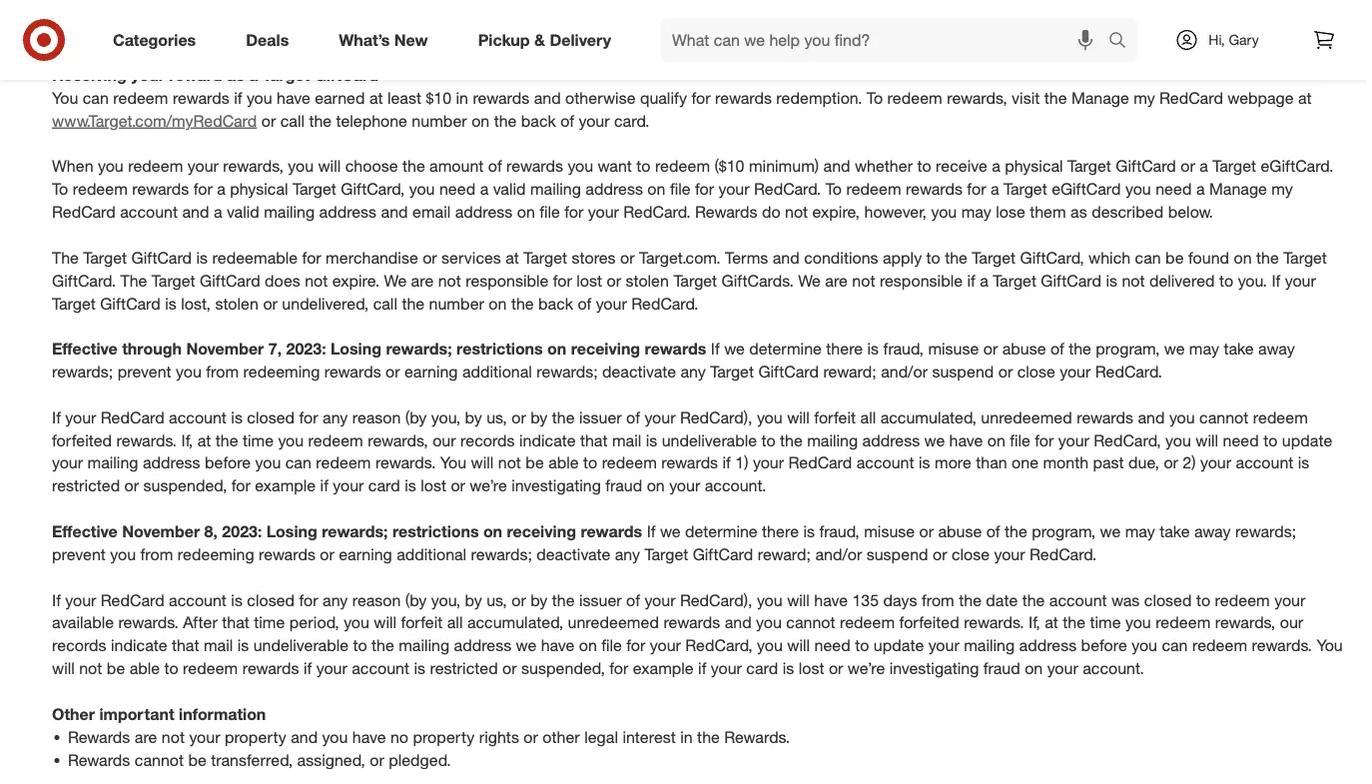 Task type: vqa. For each thing, say whether or not it's contained in the screenshot.
Package Quantity
no



Task type: describe. For each thing, give the bounding box(es) containing it.
rewards.
[[724, 727, 790, 747]]

can inside the 'if your redcard account is closed for any reason (by you, by us, or by the issuer of your redcard), you will have 135 days from the date the account was closed to redeem your available rewards. after that time period, you will forfeit all accumulated, unredeemed rewards and you cannot redeem forfeited rewards. if, at the time you redeem rewards, our records indicate that mail is undeliverable to the mailing address we have on file for your redcard, you will need to update your mailing address before you can redeem rewards. you will not be able to redeem rewards if your account is restricted or suspended, for example if your card is lost or we're investigating fraud on your account.'
[[1162, 636, 1188, 655]]

promotions
[[206, 20, 287, 39]]

search button
[[1100, 18, 1148, 66]]

What can we help you find? suggestions appear below search field
[[660, 18, 1114, 62]]

if your redcard account is closed for any reason (by you, by us, or by the issuer of your redcard), you will have 135 days from the date the account was closed to redeem your available rewards. after that time period, you will forfeit all accumulated, unredeemed rewards and you cannot redeem forfeited rewards. if, at the time you redeem rewards, our records indicate that mail is undeliverable to the mailing address we have on file for your redcard, you will need to update your mailing address before you can redeem rewards. you will not be able to redeem rewards if your account is restricted or suspended, for example if your card is lost or we're investigating fraud on your account.
[[52, 590, 1343, 678]]

special
[[150, 20, 201, 39]]

1 horizontal spatial valid
[[493, 179, 526, 199]]

1 vertical spatial november
[[122, 522, 200, 541]]

redcard. up due, at the right of page
[[1096, 362, 1163, 381]]

interest
[[623, 727, 676, 747]]

indicate inside the 'if your redcard account is closed for any reason (by you, by us, or by the issuer of your redcard), you will have 135 days from the date the account was closed to redeem your available rewards. after that time period, you will forfeit all accumulated, unredeemed rewards and you cannot redeem forfeited rewards. if, at the time you redeem rewards, our records indicate that mail is undeliverable to the mailing address we have on file for your redcard, you will need to update your mailing address before you can redeem rewards. you will not be able to redeem rewards if your account is restricted or suspended, for example if your card is lost or we're investigating fraud on your account.'
[[111, 636, 167, 655]]

may down delivered
[[1190, 339, 1220, 359]]

promotion.
[[1032, 20, 1109, 39]]

0 horizontal spatial losing
[[267, 522, 317, 541]]

number inside receiving your reward as a target giftcard you can redeem rewards if you have earned at least $10 in rewards and otherwise qualify for rewards redemption. to redeem rewards, visit the manage my redcard webpage at www.target.com/myredcard or call the telephone number on the back of your card.
[[412, 111, 467, 130]]

giftcard down giftcards.
[[759, 362, 819, 381]]

indicate inside the if your redcard account is closed for any reason (by you, by us, or by the issuer of your redcard), you will forfeit all accumulated, unredeemed rewards and you cannot redeem forfeited rewards. if, at the time you redeem rewards, our records indicate that mail is undeliverable to the mailing address we have on file for your redcard, you will need to update your mailing address before you can redeem rewards. you will not be able to redeem rewards if 1) your redcard account is more than one month past due, or 2) your account is restricted or suspended, for example if your card is lost or we're investigating fraud on your account.
[[519, 430, 576, 450]]

www.target.com/myredcard link
[[52, 111, 257, 130]]

2 vertical spatial that
[[172, 636, 199, 655]]

categories link
[[96, 18, 221, 62]]

provided
[[839, 20, 902, 39]]

effective november 8, 2023: losing rewards; restrictions on receiving rewards
[[52, 522, 642, 541]]

choose
[[345, 156, 398, 176]]

0 horizontal spatial stolen
[[215, 293, 259, 313]]

effective for effective through november 7, 2023: losing rewards; restrictions on receiving rewards
[[52, 339, 118, 359]]

misuse for effective through november 7, 2023: losing rewards; restrictions on receiving rewards
[[928, 339, 979, 359]]

need inside the 'if your redcard account is closed for any reason (by you, by us, or by the issuer of your redcard), you will have 135 days from the date the account was closed to redeem your available rewards. after that time period, you will forfeit all accumulated, unredeemed rewards and you cannot redeem forfeited rewards. if, at the time you redeem rewards, our records indicate that mail is undeliverable to the mailing address we have on file for your redcard, you will need to update your mailing address before you can redeem rewards. you will not be able to redeem rewards if your account is restricted or suspended, for example if your card is lost or we're investigating fraud on your account.'
[[815, 636, 851, 655]]

additional for restrictions
[[397, 545, 467, 564]]

card inside the 'if your redcard account is closed for any reason (by you, by us, or by the issuer of your redcard), you will have 135 days from the date the account was closed to redeem your available rewards. after that time period, you will forfeit all accumulated, unredeemed rewards and you cannot redeem forfeited rewards. if, at the time you redeem rewards, our records indicate that mail is undeliverable to the mailing address we have on file for your redcard, you will need to update your mailing address before you can redeem rewards. you will not be able to redeem rewards if your account is restricted or suspended, for example if your card is lost or we're investigating fraud on your account.'
[[747, 659, 778, 678]]

determine for effective through november 7, 2023: losing rewards; restrictions on receiving rewards
[[749, 339, 822, 359]]

mail inside the if your redcard account is closed for any reason (by you, by us, or by the issuer of your redcard), you will forfeit all accumulated, unredeemed rewards and you cannot redeem forfeited rewards. if, at the time you redeem rewards, our records indicate that mail is undeliverable to the mailing address we have on file for your redcard, you will need to update your mailing address before you can redeem rewards. you will not be able to redeem rewards if 1) your redcard account is more than one month past due, or 2) your account is restricted or suspended, for example if your card is lost or we're investigating fraud on your account.
[[612, 430, 642, 450]]

or inside when you redeem your rewards, you will choose the amount of rewards you want to redeem ($10 minimum) and whether to receive a physical target giftcard or a target egiftcard. to redeem rewards for a physical target giftcard, you need a valid mailing address on file for your redcard. to redeem rewards for a target egiftcard you need a manage my redcard account and a valid mailing address and email address on file for your redcard. rewards do not expire, however, you may lose them as described below.
[[1181, 156, 1195, 176]]

time left period,
[[254, 613, 285, 632]]

issuer for file
[[579, 590, 622, 610]]

the inside when you redeem your rewards, you will choose the amount of rewards you want to redeem ($10 minimum) and whether to receive a physical target giftcard or a target egiftcard. to redeem rewards for a physical target giftcard, you need a valid mailing address on file for your redcard. to redeem rewards for a target egiftcard you need a manage my redcard account and a valid mailing address and email address on file for your redcard. rewards do not expire, however, you may lose them as described below.
[[402, 156, 425, 176]]

account left more
[[857, 453, 915, 473]]

hi,
[[1209, 31, 1225, 48]]

0 vertical spatial receiving
[[571, 339, 640, 359]]

redeeming for 2023:
[[178, 545, 254, 564]]

stores
[[572, 248, 616, 267]]

more
[[935, 453, 972, 473]]

$10
[[426, 88, 452, 107]]

if inside the target giftcard is redeemable for merchandise or services at target stores or target.com. terms and conditions apply to the target giftcard, which can be found on the target giftcard. the target giftcard does not expire. we are not responsible for lost or stolen target giftcards. we are not responsible if a target giftcard is not delivered to you. if your target giftcard is lost, stolen or undelivered, call the number on the back of your redcard.
[[1272, 271, 1281, 290]]

if, inside the 'if your redcard account is closed for any reason (by you, by us, or by the issuer of your redcard), you will have 135 days from the date the account was closed to redeem your available rewards. after that time period, you will forfeit all accumulated, unredeemed rewards and you cannot redeem forfeited rewards. if, at the time you redeem rewards, our records indicate that mail is undeliverable to the mailing address we have on file for your redcard, you will need to update your mailing address before you can redeem rewards. you will not be able to redeem rewards if your account is restricted or suspended, for example if your card is lost or we're investigating fraud on your account.'
[[1029, 613, 1041, 632]]

reward; for effective november 8, 2023: losing rewards; restrictions on receiving rewards
[[758, 545, 811, 564]]

the target giftcard is redeemable for merchandise or services at target stores or target.com. terms and conditions apply to the target giftcard, which can be found on the target giftcard. the target giftcard does not expire. we are not responsible for lost or stolen target giftcards. we are not responsible if a target giftcard is not delivered to you. if your target giftcard is lost, stolen or undelivered, call the number on the back of your redcard.
[[52, 248, 1327, 313]]

closed right was
[[1145, 590, 1192, 610]]

redcard. inside the target giftcard is redeemable for merchandise or services at target stores or target.com. terms and conditions apply to the target giftcard, which can be found on the target giftcard. the target giftcard does not expire. we are not responsible for lost or stolen target giftcards. we are not responsible if a target giftcard is not delivered to you. if your target giftcard is lost, stolen or undelivered, call the number on the back of your redcard.
[[632, 293, 699, 313]]

do
[[762, 202, 781, 222]]

rewards are not your property and you have no property rights or other legal interest in the rewards.
[[68, 727, 790, 747]]

reward
[[169, 65, 222, 85]]

undeliverable inside the if your redcard account is closed for any reason (by you, by us, or by the issuer of your redcard), you will forfeit all accumulated, unredeemed rewards and you cannot redeem forfeited rewards. if, at the time you redeem rewards, our records indicate that mail is undeliverable to the mailing address we have on file for your redcard, you will need to update your mailing address before you can redeem rewards. you will not be able to redeem rewards if 1) your redcard account is more than one month past due, or 2) your account is restricted or suspended, for example if your card is lost or we're investigating fraud on your account.
[[662, 430, 757, 450]]

you inside the 'if your redcard account is closed for any reason (by you, by us, or by the issuer of your redcard), you will have 135 days from the date the account was closed to redeem your available rewards. after that time period, you will forfeit all accumulated, unredeemed rewards and you cannot redeem forfeited rewards. if, at the time you redeem rewards, our records indicate that mail is undeliverable to the mailing address we have on file for your redcard, you will need to update your mailing address before you can redeem rewards. you will not be able to redeem rewards if your account is restricted or suspended, for example if your card is lost or we're investigating fraud on your account.'
[[1317, 636, 1343, 655]]

them
[[1030, 202, 1066, 222]]

at inside the if your redcard account is closed for any reason (by you, by us, or by the issuer of your redcard), you will forfeit all accumulated, unredeemed rewards and you cannot redeem forfeited rewards. if, at the time you redeem rewards, our records indicate that mail is undeliverable to the mailing address we have on file for your redcard, you will need to update your mailing address before you can redeem rewards. you will not be able to redeem rewards if 1) your redcard account is more than one month past due, or 2) your account is restricted or suspended, for example if your card is lost or we're investigating fraud on your account.
[[197, 430, 211, 450]]

redcard. up target.com.
[[624, 202, 691, 222]]

account down through
[[169, 408, 227, 427]]

minimum)
[[749, 156, 819, 176]]

giftcard up through
[[100, 293, 161, 313]]

if we determine there is fraud, misuse or abuse of the program, we may take away rewards; prevent you from redeeming rewards or earning additional rewards; deactivate any target giftcard reward; and/or suspend or close your redcard. for effective through november 7, 2023: losing rewards; restrictions on receiving rewards
[[52, 339, 1295, 381]]

other important information
[[52, 704, 266, 724]]

what's
[[339, 30, 390, 50]]

found
[[1189, 248, 1230, 267]]

records inside the 'if your redcard account is closed for any reason (by you, by us, or by the issuer of your redcard), you will have 135 days from the date the account was closed to redeem your available rewards. after that time period, you will forfeit all accumulated, unredeemed rewards and you cannot redeem forfeited rewards. if, at the time you redeem rewards, our records indicate that mail is undeliverable to the mailing address we have on file for your redcard, you will need to update your mailing address before you can redeem rewards. you will not be able to redeem rewards if your account is restricted or suspended, for example if your card is lost or we're investigating fraud on your account.'
[[52, 636, 106, 655]]

0 horizontal spatial physical
[[230, 179, 288, 199]]

8,
[[204, 522, 218, 541]]

redcard inside the 'if your redcard account is closed for any reason (by you, by us, or by the issuer of your redcard), you will have 135 days from the date the account was closed to redeem your available rewards. after that time period, you will forfeit all accumulated, unredeemed rewards and you cannot redeem forfeited rewards. if, at the time you redeem rewards, our records indicate that mail is undeliverable to the mailing address we have on file for your redcard, you will need to update your mailing address before you can redeem rewards. you will not be able to redeem rewards if your account is restricted or suspended, for example if your card is lost or we're investigating fraud on your account.'
[[101, 590, 164, 610]]

suspended, inside the if your redcard account is closed for any reason (by you, by us, or by the issuer of your redcard), you will forfeit all accumulated, unredeemed rewards and you cannot redeem forfeited rewards. if, at the time you redeem rewards, our records indicate that mail is undeliverable to the mailing address we have on file for your redcard, you will need to update your mailing address before you can redeem rewards. you will not be able to redeem rewards if 1) your redcard account is more than one month past due, or 2) your account is restricted or suspended, for example if your card is lost or we're investigating fraud on your account.
[[143, 476, 227, 496]]

misuse for effective november 8, 2023: losing rewards; restrictions on receiving rewards
[[864, 522, 915, 541]]

0 vertical spatial november
[[186, 339, 264, 359]]

new
[[394, 30, 428, 50]]

mail inside the 'if your redcard account is closed for any reason (by you, by us, or by the issuer of your redcard), you will have 135 days from the date the account was closed to redeem your available rewards. after that time period, you will forfeit all accumulated, unredeemed rewards and you cannot redeem forfeited rewards. if, at the time you redeem rewards, our records indicate that mail is undeliverable to the mailing address we have on file for your redcard, you will need to update your mailing address before you can redeem rewards. you will not be able to redeem rewards if your account is restricted or suspended, for example if your card is lost or we're investigating fraud on your account.'
[[204, 636, 233, 655]]

email
[[413, 202, 451, 222]]

giftcards.
[[722, 271, 794, 290]]

and inside the if your redcard account is closed for any reason (by you, by us, or by the issuer of your redcard), you will forfeit all accumulated, unredeemed rewards and you cannot redeem forfeited rewards. if, at the time you redeem rewards, our records indicate that mail is undeliverable to the mailing address we have on file for your redcard, you will need to update your mailing address before you can redeem rewards. you will not be able to redeem rewards if 1) your redcard account is more than one month past due, or 2) your account is restricted or suspended, for example if your card is lost or we're investigating fraud on your account.
[[1138, 408, 1165, 427]]

accumulated, inside the if your redcard account is closed for any reason (by you, by us, or by the issuer of your redcard), you will forfeit all accumulated, unredeemed rewards and you cannot redeem forfeited rewards. if, at the time you redeem rewards, our records indicate that mail is undeliverable to the mailing address we have on file for your redcard, you will need to update your mailing address before you can redeem rewards. you will not be able to redeem rewards if 1) your redcard account is more than one month past due, or 2) your account is restricted or suspended, for example if your card is lost or we're investigating fraud on your account.
[[881, 408, 977, 427]]

1 vertical spatial the
[[52, 248, 79, 267]]

we inside the if your redcard account is closed for any reason (by you, by us, or by the issuer of your redcard), you will forfeit all accumulated, unredeemed rewards and you cannot redeem forfeited rewards. if, at the time you redeem rewards, our records indicate that mail is undeliverable to the mailing address we have on file for your redcard, you will need to update your mailing address before you can redeem rewards. you will not be able to redeem rewards if 1) your redcard account is more than one month past due, or 2) your account is restricted or suspended, for example if your card is lost or we're investigating fraud on your account.
[[925, 430, 945, 450]]

away for effective november 8, 2023: losing rewards; restrictions on receiving rewards
[[1195, 522, 1231, 541]]

be inside the 'if your redcard account is closed for any reason (by you, by us, or by the issuer of your redcard), you will have 135 days from the date the account was closed to redeem your available rewards. after that time period, you will forfeit all accumulated, unredeemed rewards and you cannot redeem forfeited rewards. if, at the time you redeem rewards, our records indicate that mail is undeliverable to the mailing address we have on file for your redcard, you will need to update your mailing address before you can redeem rewards. you will not be able to redeem rewards if your account is restricted or suspended, for example if your card is lost or we're investigating fraud on your account.'
[[107, 659, 125, 678]]

0 horizontal spatial are
[[135, 727, 157, 747]]

determine for effective november 8, 2023: losing rewards; restrictions on receiving rewards
[[685, 522, 758, 541]]

which
[[1089, 248, 1131, 267]]

if inside the 'if your redcard account is closed for any reason (by you, by us, or by the issuer of your redcard), you will have 135 days from the date the account was closed to redeem your available rewards. after that time period, you will forfeit all accumulated, unredeemed rewards and you cannot redeem forfeited rewards. if, at the time you redeem rewards, our records indicate that mail is undeliverable to the mailing address we have on file for your redcard, you will need to update your mailing address before you can redeem rewards. you will not be able to redeem rewards if your account is restricted or suspended, for example if your card is lost or we're investigating fraud on your account.'
[[52, 590, 61, 610]]

redcard inside receiving your reward as a target giftcard you can redeem rewards if you have earned at least $10 in rewards and otherwise qualify for rewards redemption. to redeem rewards, visit the manage my redcard webpage at www.target.com/myredcard or call the telephone number on the back of your card.
[[1160, 88, 1224, 107]]

as inside receiving your reward as a target giftcard you can redeem rewards if you have earned at least $10 in rewards and otherwise qualify for rewards redemption. to redeem rewards, visit the manage my redcard webpage at www.target.com/myredcard or call the telephone number on the back of your card.
[[227, 65, 245, 85]]

giftcard up the 'if your redcard account is closed for any reason (by you, by us, or by the issuer of your redcard), you will have 135 days from the date the account was closed to redeem your available rewards. after that time period, you will forfeit all accumulated, unredeemed rewards and you cannot redeem forfeited rewards. if, at the time you redeem rewards, our records indicate that mail is undeliverable to the mailing address we have on file for your redcard, you will need to update your mailing address before you can redeem rewards. you will not be able to redeem rewards if your account is restricted or suspended, for example if your card is lost or we're investigating fraud on your account.'
[[693, 545, 753, 564]]

categories
[[113, 30, 196, 50]]

not inside the if your redcard account is closed for any reason (by you, by us, or by the issuer of your redcard), you will forfeit all accumulated, unredeemed rewards and you cannot redeem forfeited rewards. if, at the time you redeem rewards, our records indicate that mail is undeliverable to the mailing address we have on file for your redcard, you will need to update your mailing address before you can redeem rewards. you will not be able to redeem rewards if 1) your redcard account is more than one month past due, or 2) your account is restricted or suspended, for example if your card is lost or we're investigating fraud on your account.
[[498, 453, 521, 473]]

forfeit inside the 'if your redcard account is closed for any reason (by you, by us, or by the issuer of your redcard), you will have 135 days from the date the account was closed to redeem your available rewards. after that time period, you will forfeit all accumulated, unredeemed rewards and you cannot redeem forfeited rewards. if, at the time you redeem rewards, our records indicate that mail is undeliverable to the mailing address we have on file for your redcard, you will need to update your mailing address before you can redeem rewards. you will not be able to redeem rewards if your account is restricted or suspended, for example if your card is lost or we're investigating fraud on your account.'
[[401, 613, 443, 632]]

may left offer
[[79, 20, 109, 39]]

if your redcard account is closed for any reason (by you, by us, or by the issuer of your redcard), you will forfeit all accumulated, unredeemed rewards and you cannot redeem forfeited rewards. if, at the time you redeem rewards, our records indicate that mail is undeliverable to the mailing address we have on file for your redcard, you will need to update your mailing address before you can redeem rewards. you will not be able to redeem rewards if 1) your redcard account is more than one month past due, or 2) your account is restricted or suspended, for example if your card is lost or we're investigating fraud on your account.
[[52, 408, 1333, 496]]

apply
[[883, 248, 922, 267]]

due,
[[1129, 453, 1160, 473]]

us, for we
[[487, 590, 507, 610]]

that inside the if your redcard account is closed for any reason (by you, by us, or by the issuer of your redcard), you will forfeit all accumulated, unredeemed rewards and you cannot redeem forfeited rewards. if, at the time you redeem rewards, our records indicate that mail is undeliverable to the mailing address we have on file for your redcard, you will need to update your mailing address before you can redeem rewards. you will not be able to redeem rewards if 1) your redcard account is more than one month past due, or 2) your account is restricted or suspended, for example if your card is lost or we're investigating fraud on your account.
[[580, 430, 608, 450]]

my inside when you redeem your rewards, you will choose the amount of rewards you want to redeem ($10 minimum) and whether to receive a physical target giftcard or a target egiftcard. to redeem rewards for a physical target giftcard, you need a valid mailing address on file for your redcard. to redeem rewards for a target egiftcard you need a manage my redcard account and a valid mailing address and email address on file for your redcard. rewards do not expire, however, you may lose them as described below.
[[1272, 179, 1293, 199]]

through
[[122, 339, 182, 359]]

when you redeem your rewards, you will choose the amount of rewards you want to redeem ($10 minimum) and whether to receive a physical target giftcard or a target egiftcard. to redeem rewards for a physical target giftcard, you need a valid mailing address on file for your redcard. to redeem rewards for a target egiftcard you need a manage my redcard account and a valid mailing address and email address on file for your redcard. rewards do not expire, however, you may lose them as described below.
[[52, 156, 1334, 222]]

deactivate for rewards
[[537, 545, 611, 564]]

be inside the target giftcard is redeemable for merchandise or services at target stores or target.com. terms and conditions apply to the target giftcard, which can be found on the target giftcard. the target giftcard does not expire. we are not responsible for lost or stolen target giftcards. we are not responsible if a target giftcard is not delivered to you. if your target giftcard is lost, stolen or undelivered, call the number on the back of your redcard.
[[1166, 248, 1184, 267]]

0 vertical spatial 2023:
[[286, 339, 326, 359]]

program, for effective through november 7, 2023: losing rewards; restrictions on receiving rewards
[[1096, 339, 1160, 359]]

0 vertical spatial conditions
[[546, 20, 620, 39]]

conditions inside the target giftcard is redeemable for merchandise or services at target stores or target.com. terms and conditions apply to the target giftcard, which can be found on the target giftcard. the target giftcard does not expire. we are not responsible for lost or stolen target giftcards. we are not responsible if a target giftcard is not delivered to you. if your target giftcard is lost, stolen or undelivered, call the number on the back of your redcard.
[[804, 248, 879, 267]]

we're inside the if your redcard account is closed for any reason (by you, by us, or by the issuer of your redcard), you will forfeit all accumulated, unredeemed rewards and you cannot redeem forfeited rewards. if, at the time you redeem rewards, our records indicate that mail is undeliverable to the mailing address we have on file for your redcard, you will need to update your mailing address before you can redeem rewards. you will not be able to redeem rewards if 1) your redcard account is more than one month past due, or 2) your account is restricted or suspended, for example if your card is lost or we're investigating fraud on your account.
[[470, 476, 507, 496]]

pickup & delivery link
[[461, 18, 636, 62]]

offer
[[113, 20, 146, 39]]

cannot inside the 'if your redcard account is closed for any reason (by you, by us, or by the issuer of your redcard), you will have 135 days from the date the account was closed to redeem your available rewards. after that time period, you will forfeit all accumulated, unredeemed rewards and you cannot redeem forfeited rewards. if, at the time you redeem rewards, our records indicate that mail is undeliverable to the mailing address we have on file for your redcard, you will need to update your mailing address before you can redeem rewards. you will not be able to redeem rewards if your account is restricted or suspended, for example if your card is lost or we're investigating fraud on your account.'
[[786, 613, 836, 632]]

lost inside the 'if your redcard account is closed for any reason (by you, by us, or by the issuer of your redcard), you will have 135 days from the date the account was closed to redeem your available rewards. after that time period, you will forfeit all accumulated, unredeemed rewards and you cannot redeem forfeited rewards. if, at the time you redeem rewards, our records indicate that mail is undeliverable to the mailing address we have on file for your redcard, you will need to update your mailing address before you can redeem rewards. you will not be able to redeem rewards if your account is restricted or suspended, for example if your card is lost or we're investigating fraud on your account.'
[[799, 659, 825, 678]]

2 horizontal spatial are
[[825, 271, 848, 290]]

delivery
[[550, 30, 611, 50]]

we down delivered
[[1165, 339, 1185, 359]]

away for effective through november 7, 2023: losing rewards; restrictions on receiving rewards
[[1259, 339, 1295, 359]]

call inside receiving your reward as a target giftcard you can redeem rewards if you have earned at least $10 in rewards and otherwise qualify for rewards redemption. to redeem rewards, visit the manage my redcard webpage at www.target.com/myredcard or call the telephone number on the back of your card.
[[280, 111, 305, 130]]

0 vertical spatial stolen
[[626, 271, 669, 290]]

we down the if your redcard account is closed for any reason (by you, by us, or by the issuer of your redcard), you will forfeit all accumulated, unredeemed rewards and you cannot redeem forfeited rewards. if, at the time you redeem rewards, our records indicate that mail is undeliverable to the mailing address we have on file for your redcard, you will need to update your mailing address before you can redeem rewards. you will not be able to redeem rewards if 1) your redcard account is more than one month past due, or 2) your account is restricted or suspended, for example if your card is lost or we're investigating fraud on your account.
[[660, 522, 681, 541]]

0 vertical spatial physical
[[1005, 156, 1063, 176]]

135
[[852, 590, 879, 610]]

services
[[442, 248, 501, 267]]

target inside receiving your reward as a target giftcard you can redeem rewards if you have earned at least $10 in rewards and otherwise qualify for rewards redemption. to redeem rewards, visit the manage my redcard webpage at www.target.com/myredcard or call the telephone number on the back of your card.
[[263, 65, 310, 85]]

2 horizontal spatial the
[[437, 20, 464, 39]]

however,
[[865, 202, 927, 222]]

closed for that
[[247, 590, 295, 610]]

2)
[[1183, 453, 1196, 473]]

0 horizontal spatial valid
[[227, 202, 259, 222]]

and inside the target giftcard is redeemable for merchandise or services at target stores or target.com. terms and conditions apply to the target giftcard, which can be found on the target giftcard. the target giftcard does not expire. we are not responsible for lost or stolen target giftcards. we are not responsible if a target giftcard is not delivered to you. if your target giftcard is lost, stolen or undelivered, call the number on the back of your redcard.
[[773, 248, 800, 267]]

rights
[[479, 727, 519, 747]]

1 vertical spatial 2023:
[[222, 522, 262, 541]]

terms
[[469, 20, 510, 39]]

file inside the 'if your redcard account is closed for any reason (by you, by us, or by the issuer of your redcard), you will have 135 days from the date the account was closed to redeem your available rewards. after that time period, you will forfeit all accumulated, unredeemed rewards and you cannot redeem forfeited rewards. if, at the time you redeem rewards, our records indicate that mail is undeliverable to the mailing address we have on file for your redcard, you will need to update your mailing address before you can redeem rewards. you will not be able to redeem rewards if your account is restricted or suspended, for example if your card is lost or we're investigating fraud on your account.'
[[602, 636, 622, 655]]

all inside the if your redcard account is closed for any reason (by you, by us, or by the issuer of your redcard), you will forfeit all accumulated, unredeemed rewards and you cannot redeem forfeited rewards. if, at the time you redeem rewards, our records indicate that mail is undeliverable to the mailing address we have on file for your redcard, you will need to update your mailing address before you can redeem rewards. you will not be able to redeem rewards if 1) your redcard account is more than one month past due, or 2) your account is restricted or suspended, for example if your card is lost or we're investigating fraud on your account.
[[861, 408, 876, 427]]

search
[[1100, 32, 1148, 52]]

redcard. down month
[[1030, 545, 1097, 564]]

will inside when you redeem your rewards, you will choose the amount of rewards you want to redeem ($10 minimum) and whether to receive a physical target giftcard or a target egiftcard. to redeem rewards for a physical target giftcard, you need a valid mailing address on file for your redcard. to redeem rewards for a target egiftcard you need a manage my redcard account and a valid mailing address and email address on file for your redcard. rewards do not expire, however, you may lose them as described below.
[[318, 156, 341, 176]]

can inside the target giftcard is redeemable for merchandise or services at target stores or target.com. terms and conditions apply to the target giftcard, which can be found on the target giftcard. the target giftcard does not expire. we are not responsible for lost or stolen target giftcards. we are not responsible if a target giftcard is not delivered to you. if your target giftcard is lost, stolen or undelivered, call the number on the back of your redcard.
[[1135, 248, 1161, 267]]

redcard. down minimum)
[[754, 179, 821, 199]]

amount
[[430, 156, 484, 176]]

pickup & delivery
[[478, 30, 611, 50]]

receive
[[936, 156, 988, 176]]

back inside the target giftcard is redeemable for merchandise or services at target stores or target.com. terms and conditions apply to the target giftcard, which can be found on the target giftcard. the target giftcard does not expire. we are not responsible for lost or stolen target giftcards. we are not responsible if a target giftcard is not delivered to you. if your target giftcard is lost, stolen or undelivered, call the number on the back of your redcard.
[[538, 293, 573, 313]]

us, for will
[[487, 408, 507, 427]]

have inside the if your redcard account is closed for any reason (by you, by us, or by the issuer of your redcard), you will forfeit all accumulated, unredeemed rewards and you cannot redeem forfeited rewards. if, at the time you redeem rewards, our records indicate that mail is undeliverable to the mailing address we have on file for your redcard, you will need to update your mailing address before you can redeem rewards. you will not be able to redeem rewards if 1) your redcard account is more than one month past due, or 2) your account is restricted or suspended, for example if your card is lost or we're investigating fraud on your account.
[[950, 430, 983, 450]]

qualify
[[640, 88, 687, 107]]

any inside the if your redcard account is closed for any reason (by you, by us, or by the issuer of your redcard), you will forfeit all accumulated, unredeemed rewards and you cannot redeem forfeited rewards. if, at the time you redeem rewards, our records indicate that mail is undeliverable to the mailing address we have on file for your redcard, you will need to update your mailing address before you can redeem rewards. you will not be able to redeem rewards if 1) your redcard account is more than one month past due, or 2) your account is restricted or suspended, for example if your card is lost or we're investigating fraud on your account.
[[323, 408, 348, 427]]

may inside when you redeem your rewards, you will choose the amount of rewards you want to redeem ($10 minimum) and whether to receive a physical target giftcard or a target egiftcard. to redeem rewards for a physical target giftcard, you need a valid mailing address on file for your redcard. to redeem rewards for a target egiftcard you need a manage my redcard account and a valid mailing address and email address on file for your redcard. rewards do not expire, however, you may lose them as described below.
[[962, 202, 992, 222]]

of inside receiving your reward as a target giftcard you can redeem rewards if you have earned at least $10 in rewards and otherwise qualify for rewards redemption. to redeem rewards, visit the manage my redcard webpage at www.target.com/myredcard or call the telephone number on the back of your card.
[[561, 111, 574, 130]]

and/or for effective through november 7, 2023: losing rewards; restrictions on receiving rewards
[[881, 362, 928, 381]]

close for effective november 8, 2023: losing rewards; restrictions on receiving rewards
[[952, 545, 990, 564]]

past
[[1093, 453, 1124, 473]]

as inside when you redeem your rewards, you will choose the amount of rewards you want to redeem ($10 minimum) and whether to receive a physical target giftcard or a target egiftcard. to redeem rewards for a physical target giftcard, you need a valid mailing address on file for your redcard. to redeem rewards for a target egiftcard you need a manage my redcard account and a valid mailing address and email address on file for your redcard. rewards do not expire, however, you may lose them as described below.
[[1071, 202, 1088, 222]]

2 horizontal spatial we
[[798, 271, 821, 290]]

gary
[[1229, 31, 1259, 48]]

month
[[1043, 453, 1089, 473]]

a inside the target giftcard is redeemable for merchandise or services at target stores or target.com. terms and conditions apply to the target giftcard, which can be found on the target giftcard. the target giftcard does not expire. we are not responsible for lost or stolen target giftcards. we are not responsible if a target giftcard is not delivered to you. if your target giftcard is lost, stolen or undelivered, call the number on the back of your redcard.
[[980, 271, 989, 290]]

we're inside the 'if your redcard account is closed for any reason (by you, by us, or by the issuer of your redcard), you will have 135 days from the date the account was closed to redeem your available rewards. after that time period, you will forfeit all accumulated, unredeemed rewards and you cannot redeem forfeited rewards. if, at the time you redeem rewards, our records indicate that mail is undeliverable to the mailing address we have on file for your redcard, you will need to update your mailing address before you can redeem rewards. you will not be able to redeem rewards if your account is restricted or suspended, for example if your card is lost or we're investigating fraud on your account.'
[[848, 659, 885, 678]]

giftcard, inside when you redeem your rewards, you will choose the amount of rewards you want to redeem ($10 minimum) and whether to receive a physical target giftcard or a target egiftcard. to redeem rewards for a physical target giftcard, you need a valid mailing address on file for your redcard. to redeem rewards for a target egiftcard you need a manage my redcard account and a valid mailing address and email address on file for your redcard. rewards do not expire, however, you may lose them as described below.
[[341, 179, 405, 199]]

giftcard inside when you redeem your rewards, you will choose the amount of rewards you want to redeem ($10 minimum) and whether to receive a physical target giftcard or a target egiftcard. to redeem rewards for a physical target giftcard, you need a valid mailing address on file for your redcard. to redeem rewards for a target egiftcard you need a manage my redcard account and a valid mailing address and email address on file for your redcard. rewards do not expire, however, you may lose them as described below.
[[1116, 156, 1177, 176]]

of inside when you redeem your rewards, you will choose the amount of rewards you want to redeem ($10 minimum) and whether to receive a physical target giftcard or a target egiftcard. to redeem rewards for a physical target giftcard, you need a valid mailing address on file for your redcard. to redeem rewards for a target egiftcard you need a manage my redcard account and a valid mailing address and email address on file for your redcard. rewards do not expire, however, you may lose them as described below.
[[488, 156, 502, 176]]

deals
[[246, 30, 289, 50]]

2 responsible from the left
[[880, 271, 963, 290]]

time down was
[[1090, 613, 1121, 632]]

0 vertical spatial earning
[[315, 20, 368, 39]]

egiftcard
[[1052, 179, 1121, 199]]

available
[[52, 613, 114, 632]]

rewards inside when you redeem your rewards, you will choose the amount of rewards you want to redeem ($10 minimum) and whether to receive a physical target giftcard or a target egiftcard. to redeem rewards for a physical target giftcard, you need a valid mailing address on file for your redcard. to redeem rewards for a target egiftcard you need a manage my redcard account and a valid mailing address and email address on file for your redcard. rewards do not expire, however, you may lose them as described below.
[[695, 202, 758, 222]]

1 vertical spatial receiving
[[507, 522, 576, 541]]

before inside the if your redcard account is closed for any reason (by you, by us, or by the issuer of your redcard), you will forfeit all accumulated, unredeemed rewards and you cannot redeem forfeited rewards. if, at the time you redeem rewards, our records indicate that mail is undeliverable to the mailing address we have on file for your redcard, you will need to update your mailing address before you can redeem rewards. you will not be able to redeem rewards if 1) your redcard account is more than one month past due, or 2) your account is restricted or suspended, for example if your card is lost or we're investigating fraud on your account.
[[205, 453, 251, 473]]

if, inside the if your redcard account is closed for any reason (by you, by us, or by the issuer of your redcard), you will forfeit all accumulated, unredeemed rewards and you cannot redeem forfeited rewards. if, at the time you redeem rewards, our records indicate that mail is undeliverable to the mailing address we have on file for your redcard, you will need to update your mailing address before you can redeem rewards. you will not be able to redeem rewards if 1) your redcard account is more than one month past due, or 2) your account is restricted or suspended, for example if your card is lost or we're investigating fraud on your account.
[[181, 430, 193, 450]]

undelivered,
[[282, 293, 369, 313]]

earning for losing
[[405, 362, 458, 381]]

does
[[265, 271, 300, 290]]

one
[[1012, 453, 1039, 473]]

our inside the 'if your redcard account is closed for any reason (by you, by us, or by the issuer of your redcard), you will have 135 days from the date the account was closed to redeem your available rewards. after that time period, you will forfeit all accumulated, unredeemed rewards and you cannot redeem forfeited rewards. if, at the time you redeem rewards, our records indicate that mail is undeliverable to the mailing address we have on file for your redcard, you will need to update your mailing address before you can redeem rewards. you will not be able to redeem rewards if your account is restricted or suspended, for example if your card is lost or we're investigating fraud on your account.'
[[1280, 613, 1304, 632]]

if inside receiving your reward as a target giftcard you can redeem rewards if you have earned at least $10 in rewards and otherwise qualify for rewards redemption. to redeem rewards, visit the manage my redcard webpage at www.target.com/myredcard or call the telephone number on the back of your card.
[[234, 88, 242, 107]]

investigating inside the if your redcard account is closed for any reason (by you, by us, or by the issuer of your redcard), you will forfeit all accumulated, unredeemed rewards and you cannot redeem forfeited rewards. if, at the time you redeem rewards, our records indicate that mail is undeliverable to the mailing address we have on file for your redcard, you will need to update your mailing address before you can redeem rewards. you will not be able to redeem rewards if 1) your redcard account is more than one month past due, or 2) your account is restricted or suspended, for example if your card is lost or we're investigating fraud on your account.
[[512, 476, 601, 496]]

1)
[[735, 453, 749, 473]]

7,
[[268, 339, 282, 359]]

update inside the 'if your redcard account is closed for any reason (by you, by us, or by the issuer of your redcard), you will have 135 days from the date the account was closed to redeem your available rewards. after that time period, you will forfeit all accumulated, unredeemed rewards and you cannot redeem forfeited rewards. if, at the time you redeem rewards, our records indicate that mail is undeliverable to the mailing address we have on file for your redcard, you will need to update your mailing address before you can redeem rewards. you will not be able to redeem rewards if your account is restricted or suspended, for example if your card is lost or we're investigating fraud on your account.'
[[874, 636, 924, 655]]

giftcard down which
[[1041, 271, 1102, 290]]

from inside the 'if your redcard account is closed for any reason (by you, by us, or by the issuer of your redcard), you will have 135 days from the date the account was closed to redeem your available rewards. after that time period, you will forfeit all accumulated, unredeemed rewards and you cannot redeem forfeited rewards. if, at the time you redeem rewards, our records indicate that mail is undeliverable to the mailing address we have on file for your redcard, you will need to update your mailing address before you can redeem rewards. you will not be able to redeem rewards if your account is restricted or suspended, for example if your card is lost or we're investigating fraud on your account.'
[[922, 590, 955, 610]]

such
[[672, 20, 707, 39]]

0 horizontal spatial to
[[52, 179, 68, 199]]

abuse for effective through november 7, 2023: losing rewards; restrictions on receiving rewards
[[1003, 339, 1046, 359]]

if inside the if your redcard account is closed for any reason (by you, by us, or by the issuer of your redcard), you will forfeit all accumulated, unredeemed rewards and you cannot redeem forfeited rewards. if, at the time you redeem rewards, our records indicate that mail is undeliverable to the mailing address we have on file for your redcard, you will need to update your mailing address before you can redeem rewards. you will not be able to redeem rewards if 1) your redcard account is more than one month past due, or 2) your account is restricted or suspended, for example if your card is lost or we're investigating fraud on your account.
[[52, 408, 61, 427]]

example inside the if your redcard account is closed for any reason (by you, by us, or by the issuer of your redcard), you will forfeit all accumulated, unredeemed rewards and you cannot redeem forfeited rewards. if, at the time you redeem rewards, our records indicate that mail is undeliverable to the mailing address we have on file for your redcard, you will need to update your mailing address before you can redeem rewards. you will not be able to redeem rewards if 1) your redcard account is more than one month past due, or 2) your account is restricted or suspended, for example if your card is lost or we're investigating fraud on your account.
[[255, 476, 316, 496]]

closed for redeem
[[247, 408, 295, 427]]

other
[[543, 727, 580, 747]]

you, for you
[[431, 408, 461, 427]]

receiving
[[52, 65, 127, 85]]

hi, gary
[[1209, 31, 1259, 48]]

earned
[[315, 88, 365, 107]]

receiving your reward as a target giftcard you can redeem rewards if you have earned at least $10 in rewards and otherwise qualify for rewards redemption. to redeem rewards, visit the manage my redcard webpage at www.target.com/myredcard or call the telephone number on the back of your card.
[[52, 65, 1312, 130]]

2 property from the left
[[413, 727, 475, 747]]

information
[[179, 704, 266, 724]]

www.target.com/myredcard
[[52, 111, 257, 130]]

pickup
[[478, 30, 530, 50]]

you, for address
[[431, 590, 461, 610]]

before inside the 'if your redcard account is closed for any reason (by you, by us, or by the issuer of your redcard), you will have 135 days from the date the account was closed to redeem your available rewards. after that time period, you will forfeit all accumulated, unredeemed rewards and you cannot redeem forfeited rewards. if, at the time you redeem rewards, our records indicate that mail is undeliverable to the mailing address we have on file for your redcard, you will need to update your mailing address before you can redeem rewards. you will not be able to redeem rewards if your account is restricted or suspended, for example if your card is lost or we're investigating fraud on your account.'
[[1081, 636, 1128, 655]]

1 vertical spatial that
[[222, 613, 249, 632]]

abuse for effective november 8, 2023: losing rewards; restrictions on receiving rewards
[[938, 522, 982, 541]]

other
[[52, 704, 95, 724]]

may down due, at the right of page
[[1125, 522, 1155, 541]]

expire,
[[813, 202, 860, 222]]

($10
[[715, 156, 745, 176]]

you.
[[1238, 271, 1268, 290]]

redemption.
[[776, 88, 862, 107]]

can inside the if your redcard account is closed for any reason (by you, by us, or by the issuer of your redcard), you will forfeit all accumulated, unredeemed rewards and you cannot redeem forfeited rewards. if, at the time you redeem rewards, our records indicate that mail is undeliverable to the mailing address we have on file for your redcard, you will need to update your mailing address before you can redeem rewards. you will not be able to redeem rewards if 1) your redcard account is more than one month past due, or 2) your account is restricted or suspended, for example if your card is lost or we're investigating fraud on your account.
[[285, 453, 312, 473]]

you inside the if your redcard account is closed for any reason (by you, by us, or by the issuer of your redcard), you will forfeit all accumulated, unredeemed rewards and you cannot redeem forfeited rewards. if, at the time you redeem rewards, our records indicate that mail is undeliverable to the mailing address we have on file for your redcard, you will need to update your mailing address before you can redeem rewards. you will not be able to redeem rewards if 1) your redcard account is more than one month past due, or 2) your account is restricted or suspended, for example if your card is lost or we're investigating fraud on your account.
[[440, 453, 467, 473]]

card inside the if your redcard account is closed for any reason (by you, by us, or by the issuer of your redcard), you will forfeit all accumulated, unredeemed rewards and you cannot redeem forfeited rewards. if, at the time you redeem rewards, our records indicate that mail is undeliverable to the mailing address we have on file for your redcard, you will need to update your mailing address before you can redeem rewards. you will not be able to redeem rewards if 1) your redcard account is more than one month past due, or 2) your account is restricted or suspended, for example if your card is lost or we're investigating fraud on your account.
[[368, 476, 400, 496]]

deals link
[[229, 18, 314, 62]]

0 vertical spatial restrictions
[[457, 339, 543, 359]]

have inside receiving your reward as a target giftcard you can redeem rewards if you have earned at least $10 in rewards and otherwise qualify for rewards redemption. to redeem rewards, visit the manage my redcard webpage at www.target.com/myredcard or call the telephone number on the back of your card.
[[277, 88, 310, 107]]

we down giftcards.
[[724, 339, 745, 359]]

1 vertical spatial rewards
[[68, 727, 130, 747]]

account up no
[[352, 659, 410, 678]]



Task type: locate. For each thing, give the bounding box(es) containing it.
giftcard up 'described'
[[1116, 156, 1177, 176]]

redcard, inside the if your redcard account is closed for any reason (by you, by us, or by the issuer of your redcard), you will forfeit all accumulated, unredeemed rewards and you cannot redeem forfeited rewards. if, at the time you redeem rewards, our records indicate that mail is undeliverable to the mailing address we have on file for your redcard, you will need to update your mailing address before you can redeem rewards. you will not be able to redeem rewards if 1) your redcard account is more than one month past due, or 2) your account is restricted or suspended, for example if your card is lost or we're investigating fraud on your account.
[[1094, 430, 1161, 450]]

0 horizontal spatial records
[[52, 636, 106, 655]]

at inside the target giftcard is redeemable for merchandise or services at target stores or target.com. terms and conditions apply to the target giftcard, which can be found on the target giftcard. the target giftcard does not expire. we are not responsible for lost or stolen target giftcards. we are not responsible if a target giftcard is not delivered to you. if your target giftcard is lost, stolen or undelivered, call the number on the back of your redcard.
[[506, 248, 519, 267]]

1 horizontal spatial our
[[1280, 613, 1304, 632]]

1 issuer from the top
[[579, 408, 622, 427]]

in right $10
[[456, 88, 468, 107]]

1 vertical spatial conditions
[[804, 248, 879, 267]]

deactivate for receiving
[[602, 362, 676, 381]]

0 vertical spatial (by
[[405, 408, 427, 427]]

accumulated,
[[881, 408, 977, 427], [467, 613, 563, 632]]

in
[[456, 88, 468, 107], [680, 727, 693, 747]]

2 vertical spatial from
[[922, 590, 955, 610]]

effective for effective november 8, 2023: losing rewards; restrictions on receiving rewards
[[52, 522, 118, 541]]

number down $10
[[412, 111, 467, 130]]

giftcard up lost,
[[131, 248, 192, 267]]

1 vertical spatial effective
[[52, 522, 118, 541]]

whether
[[855, 156, 913, 176]]

1 vertical spatial example
[[633, 659, 694, 678]]

what's new
[[339, 30, 428, 50]]

suspended, up 8,
[[143, 476, 227, 496]]

redcard), for rewards
[[680, 590, 753, 610]]

0 horizontal spatial call
[[280, 111, 305, 130]]

restricted inside the if your redcard account is closed for any reason (by you, by us, or by the issuer of your redcard), you will forfeit all accumulated, unredeemed rewards and you cannot redeem forfeited rewards. if, at the time you redeem rewards, our records indicate that mail is undeliverable to the mailing address we have on file for your redcard, you will need to update your mailing address before you can redeem rewards. you will not be able to redeem rewards if 1) your redcard account is more than one month past due, or 2) your account is restricted or suspended, for example if your card is lost or we're investigating fraud on your account.
[[52, 476, 120, 496]]

closed down 7,
[[247, 408, 295, 427]]

indicate
[[519, 430, 576, 450], [111, 636, 167, 655]]

0 vertical spatial losing
[[331, 339, 382, 359]]

0 vertical spatial issuer
[[579, 408, 622, 427]]

we inside the 'if your redcard account is closed for any reason (by you, by us, or by the issuer of your redcard), you will have 135 days from the date the account was closed to redeem your available rewards. after that time period, you will forfeit all accumulated, unredeemed rewards and you cannot redeem forfeited rewards. if, at the time you redeem rewards, our records indicate that mail is undeliverable to the mailing address we have on file for your redcard, you will need to update your mailing address before you can redeem rewards. you will not be able to redeem rewards if your account is restricted or suspended, for example if your card is lost or we're investigating fraud on your account.'
[[516, 636, 537, 655]]

forfeited inside the if your redcard account is closed for any reason (by you, by us, or by the issuer of your redcard), you will forfeit all accumulated, unredeemed rewards and you cannot redeem forfeited rewards. if, at the time you redeem rewards, our records indicate that mail is undeliverable to the mailing address we have on file for your redcard, you will need to update your mailing address before you can redeem rewards. you will not be able to redeem rewards if 1) your redcard account is more than one month past due, or 2) your account is restricted or suspended, for example if your card is lost or we're investigating fraud on your account.
[[52, 430, 112, 450]]

all inside the 'if your redcard account is closed for any reason (by you, by us, or by the issuer of your redcard), you will have 135 days from the date the account was closed to redeem your available rewards. after that time period, you will forfeit all accumulated, unredeemed rewards and you cannot redeem forfeited rewards. if, at the time you redeem rewards, our records indicate that mail is undeliverable to the mailing address we have on file for your redcard, you will need to update your mailing address before you can redeem rewards. you will not be able to redeem rewards if your account is restricted or suspended, for example if your card is lost or we're investigating fraud on your account.'
[[447, 613, 463, 632]]

earning down 'effective through november 7, 2023: losing rewards; restrictions on receiving rewards'
[[405, 362, 458, 381]]

all
[[861, 408, 876, 427], [447, 613, 463, 632]]

reason down 'effective through november 7, 2023: losing rewards; restrictions on receiving rewards'
[[352, 408, 401, 427]]

conditions right "&" on the left top
[[546, 20, 620, 39]]

was
[[1112, 590, 1140, 610]]

cannot
[[1200, 408, 1249, 427], [786, 613, 836, 632]]

least
[[388, 88, 421, 107]]

described
[[1092, 202, 1164, 222]]

0 horizontal spatial unredeemed
[[568, 613, 659, 632]]

responsible down services
[[466, 271, 549, 290]]

giftcard.
[[52, 271, 116, 290]]

our
[[433, 430, 456, 450], [1280, 613, 1304, 632]]

example inside the 'if your redcard account is closed for any reason (by you, by us, or by the issuer of your redcard), you will have 135 days from the date the account was closed to redeem your available rewards. after that time period, you will forfeit all accumulated, unredeemed rewards and you cannot redeem forfeited rewards. if, at the time you redeem rewards, our records indicate that mail is undeliverable to the mailing address we have on file for your redcard, you will need to update your mailing address before you can redeem rewards. you will not be able to redeem rewards if your account is restricted or suspended, for example if your card is lost or we're investigating fraud on your account.'
[[633, 659, 694, 678]]

effective through november 7, 2023: losing rewards; restrictions on receiving rewards
[[52, 339, 707, 359]]

1 horizontal spatial responsible
[[880, 271, 963, 290]]

suspend for effective through november 7, 2023: losing rewards; restrictions on receiving rewards
[[932, 362, 994, 381]]

take for effective november 8, 2023: losing rewards; restrictions on receiving rewards
[[1160, 522, 1190, 541]]

1 horizontal spatial account.
[[1083, 659, 1145, 678]]

undeliverable down period,
[[253, 636, 349, 655]]

physical up the them at the top right
[[1005, 156, 1063, 176]]

fraud
[[606, 476, 642, 496], [984, 659, 1021, 678]]

1 vertical spatial abuse
[[938, 522, 982, 541]]

as down "egiftcard"
[[1071, 202, 1088, 222]]

determine down the 1) on the right bottom of page
[[685, 522, 758, 541]]

cannot inside the if your redcard account is closed for any reason (by you, by us, or by the issuer of your redcard), you will forfeit all accumulated, unredeemed rewards and you cannot redeem forfeited rewards. if, at the time you redeem rewards, our records indicate that mail is undeliverable to the mailing address we have on file for your redcard, you will need to update your mailing address before you can redeem rewards. you will not be able to redeem rewards if 1) your redcard account is more than one month past due, or 2) your account is restricted or suspended, for example if your card is lost or we're investigating fraud on your account.
[[1200, 408, 1249, 427]]

1 responsible from the left
[[466, 271, 549, 290]]

1 vertical spatial our
[[1280, 613, 1304, 632]]

before down was
[[1081, 636, 1128, 655]]

undeliverable up the 1) on the right bottom of page
[[662, 430, 757, 450]]

take for effective through november 7, 2023: losing rewards; restrictions on receiving rewards
[[1224, 339, 1254, 359]]

important
[[99, 704, 174, 724]]

issuer for able
[[579, 408, 622, 427]]

1 vertical spatial away
[[1195, 522, 1231, 541]]

account up after
[[169, 590, 227, 610]]

call down expire.
[[373, 293, 397, 313]]

need inside the if your redcard account is closed for any reason (by you, by us, or by the issuer of your redcard), you will forfeit all accumulated, unredeemed rewards and you cannot redeem forfeited rewards. if, at the time you redeem rewards, our records indicate that mail is undeliverable to the mailing address we have on file for your redcard, you will need to update your mailing address before you can redeem rewards. you will not be able to redeem rewards if 1) your redcard account is more than one month past due, or 2) your account is restricted or suspended, for example if your card is lost or we're investigating fraud on your account.
[[1223, 430, 1259, 450]]

2 (by from the top
[[405, 590, 427, 610]]

and inside receiving your reward as a target giftcard you can redeem rewards if you have earned at least $10 in rewards and otherwise qualify for rewards redemption. to redeem rewards, visit the manage my redcard webpage at www.target.com/myredcard or call the telephone number on the back of your card.
[[534, 88, 561, 107]]

mailing
[[530, 179, 581, 199], [264, 202, 315, 222], [807, 430, 858, 450], [87, 453, 138, 473], [399, 636, 450, 655], [964, 636, 1015, 655]]

receiving
[[571, 339, 640, 359], [507, 522, 576, 541]]

call inside the target giftcard is redeemable for merchandise or services at target stores or target.com. terms and conditions apply to the target giftcard, which can be found on the target giftcard. the target giftcard does not expire. we are not responsible for lost or stolen target giftcards. we are not responsible if a target giftcard is not delivered to you. if your target giftcard is lost, stolen or undelivered, call the number on the back of your redcard.
[[373, 293, 397, 313]]

0 vertical spatial forfeited
[[52, 430, 112, 450]]

to
[[867, 88, 883, 107], [52, 179, 68, 199], [826, 179, 842, 199]]

0 vertical spatial forfeit
[[814, 408, 856, 427]]

egiftcard.
[[1261, 156, 1334, 176]]

account right 2)
[[1236, 453, 1294, 473]]

1 vertical spatial restrictions
[[392, 522, 479, 541]]

redcard), for to
[[680, 408, 753, 427]]

giftcard
[[314, 65, 379, 85], [1116, 156, 1177, 176], [131, 248, 192, 267], [200, 271, 260, 290], [1041, 271, 1102, 290], [100, 293, 161, 313], [759, 362, 819, 381], [693, 545, 753, 564]]

redcard down "when"
[[52, 202, 116, 222]]

1 horizontal spatial investigating
[[890, 659, 979, 678]]

accumulated, inside the 'if your redcard account is closed for any reason (by you, by us, or by the issuer of your redcard), you will have 135 days from the date the account was closed to redeem your available rewards. after that time period, you will forfeit all accumulated, unredeemed rewards and you cannot redeem forfeited rewards. if, at the time you redeem rewards, our records indicate that mail is undeliverable to the mailing address we have on file for your redcard, you will need to update your mailing address before you can redeem rewards. you will not be able to redeem rewards if your account is restricted or suspended, for example if your card is lost or we're investigating fraud on your account.'
[[467, 613, 563, 632]]

rewards.
[[373, 20, 433, 39], [116, 430, 177, 450], [375, 453, 436, 473], [118, 613, 179, 632], [964, 613, 1024, 632], [1252, 636, 1313, 655]]

0 vertical spatial back
[[521, 111, 556, 130]]

forfeited inside the 'if your redcard account is closed for any reason (by you, by us, or by the issuer of your redcard), you will have 135 days from the date the account was closed to redeem your available rewards. after that time period, you will forfeit all accumulated, unredeemed rewards and you cannot redeem forfeited rewards. if, at the time you redeem rewards, our records indicate that mail is undeliverable to the mailing address we have on file for your redcard, you will need to update your mailing address before you can redeem rewards. you will not be able to redeem rewards if your account is restricted or suspended, for example if your card is lost or we're investigating fraud on your account.'
[[900, 613, 960, 632]]

have
[[277, 88, 310, 107], [950, 430, 983, 450], [814, 590, 848, 610], [541, 636, 575, 655], [352, 727, 386, 747]]

rewards, inside the 'if your redcard account is closed for any reason (by you, by us, or by the issuer of your redcard), you will have 135 days from the date the account was closed to redeem your available rewards. after that time period, you will forfeit all accumulated, unredeemed rewards and you cannot redeem forfeited rewards. if, at the time you redeem rewards, our records indicate that mail is undeliverable to the mailing address we have on file for your redcard, you will need to update your mailing address before you can redeem rewards. you will not be able to redeem rewards if your account is restricted or suspended, for example if your card is lost or we're investigating fraud on your account.'
[[1215, 613, 1276, 632]]

1 reason from the top
[[352, 408, 401, 427]]

we right giftcards.
[[798, 271, 821, 290]]

account. inside the if your redcard account is closed for any reason (by you, by us, or by the issuer of your redcard), you will forfeit all accumulated, unredeemed rewards and you cannot redeem forfeited rewards. if, at the time you redeem rewards, our records indicate that mail is undeliverable to the mailing address we have on file for your redcard, you will need to update your mailing address before you can redeem rewards. you will not be able to redeem rewards if 1) your redcard account is more than one month past due, or 2) your account is restricted or suspended, for example if your card is lost or we're investigating fraud on your account.
[[705, 476, 767, 496]]

no
[[390, 727, 409, 747]]

2 you, from the top
[[431, 590, 461, 610]]

a inside receiving your reward as a target giftcard you can redeem rewards if you have earned at least $10 in rewards and otherwise qualify for rewards redemption. to redeem rewards, visit the manage my redcard webpage at www.target.com/myredcard or call the telephone number on the back of your card.
[[249, 65, 258, 85]]

are
[[411, 271, 434, 290], [825, 271, 848, 290], [135, 727, 157, 747]]

1 us, from the top
[[487, 408, 507, 427]]

losing down undelivered,
[[331, 339, 382, 359]]

can inside receiving your reward as a target giftcard you can redeem rewards if you have earned at least $10 in rewards and otherwise qualify for rewards redemption. to redeem rewards, visit the manage my redcard webpage at www.target.com/myredcard or call the telephone number on the back of your card.
[[83, 88, 109, 107]]

rewards, inside when you redeem your rewards, you will choose the amount of rewards you want to redeem ($10 minimum) and whether to receive a physical target giftcard or a target egiftcard. to redeem rewards for a physical target giftcard, you need a valid mailing address on file for your redcard. to redeem rewards for a target egiftcard you need a manage my redcard account and a valid mailing address and email address on file for your redcard. rewards do not expire, however, you may lose them as described below.
[[223, 156, 284, 176]]

rewards down the other
[[68, 727, 130, 747]]

of inside the 'if your redcard account is closed for any reason (by you, by us, or by the issuer of your redcard), you will have 135 days from the date the account was closed to redeem your available rewards. after that time period, you will forfeit all accumulated, unredeemed rewards and you cannot redeem forfeited rewards. if, at the time you redeem rewards, our records indicate that mail is undeliverable to the mailing address we have on file for your redcard, you will need to update your mailing address before you can redeem rewards. you will not be able to redeem rewards if your account is restricted or suspended, for example if your card is lost or we're investigating fraud on your account.'
[[626, 590, 640, 610]]

additional for rewards;
[[462, 362, 532, 381]]

the left "terms"
[[437, 20, 464, 39]]

0 horizontal spatial forfeit
[[401, 613, 443, 632]]

date
[[986, 590, 1018, 610]]

1 horizontal spatial the
[[120, 271, 147, 290]]

earning for rewards;
[[339, 545, 392, 564]]

investigating
[[512, 476, 601, 496], [890, 659, 979, 678]]

my inside receiving your reward as a target giftcard you can redeem rewards if you have earned at least $10 in rewards and otherwise qualify for rewards redemption. to redeem rewards, visit the manage my redcard webpage at www.target.com/myredcard or call the telephone number on the back of your card.
[[1134, 88, 1155, 107]]

0 vertical spatial as
[[227, 65, 245, 85]]

property right no
[[413, 727, 475, 747]]

2 reason from the top
[[352, 590, 401, 610]]

call
[[280, 111, 305, 130], [373, 293, 397, 313]]

0 horizontal spatial prevent
[[52, 545, 106, 564]]

&
[[534, 30, 545, 50]]

suspended, up other
[[521, 659, 605, 678]]

1 redcard), from the top
[[680, 408, 753, 427]]

if
[[1272, 271, 1281, 290], [711, 339, 720, 359], [52, 408, 61, 427], [647, 522, 656, 541], [52, 590, 61, 610]]

we may offer special promotions for earning rewards. the terms and conditions of any such promotion will be provided at the time of the promotion.
[[52, 20, 1109, 39]]

closed
[[247, 408, 295, 427], [247, 590, 295, 610], [1145, 590, 1192, 610]]

1 vertical spatial call
[[373, 293, 397, 313]]

manage up below. at the right
[[1210, 179, 1267, 199]]

address
[[586, 179, 643, 199], [319, 202, 377, 222], [455, 202, 513, 222], [863, 430, 920, 450], [143, 453, 200, 473], [454, 636, 512, 655], [1019, 636, 1077, 655]]

are down the expire,
[[825, 271, 848, 290]]

0 horizontal spatial account.
[[705, 476, 767, 496]]

away down 2)
[[1195, 522, 1231, 541]]

away down 'you.'
[[1259, 339, 1295, 359]]

1 vertical spatial manage
[[1210, 179, 1267, 199]]

0 horizontal spatial the
[[52, 248, 79, 267]]

card.
[[614, 111, 650, 130]]

manage inside receiving your reward as a target giftcard you can redeem rewards if you have earned at least $10 in rewards and otherwise qualify for rewards redemption. to redeem rewards, visit the manage my redcard webpage at www.target.com/myredcard or call the telephone number on the back of your card.
[[1072, 88, 1130, 107]]

(by down effective november 8, 2023: losing rewards; restrictions on receiving rewards
[[405, 590, 427, 610]]

you, inside the if your redcard account is closed for any reason (by you, by us, or by the issuer of your redcard), you will forfeit all accumulated, unredeemed rewards and you cannot redeem forfeited rewards. if, at the time you redeem rewards, our records indicate that mail is undeliverable to the mailing address we have on file for your redcard, you will need to update your mailing address before you can redeem rewards. you will not be able to redeem rewards if 1) your redcard account is more than one month past due, or 2) your account is restricted or suspended, for example if your card is lost or we're investigating fraud on your account.
[[431, 408, 461, 427]]

1 horizontal spatial forfeit
[[814, 408, 856, 427]]

valid up the redeemable
[[227, 202, 259, 222]]

1 horizontal spatial losing
[[331, 339, 382, 359]]

earning down effective november 8, 2023: losing rewards; restrictions on receiving rewards
[[339, 545, 392, 564]]

1 horizontal spatial we
[[384, 271, 407, 290]]

rewards left do
[[695, 202, 758, 222]]

us, inside the 'if your redcard account is closed for any reason (by you, by us, or by the issuer of your redcard), you will have 135 days from the date the account was closed to redeem your available rewards. after that time period, you will forfeit all accumulated, unredeemed rewards and you cannot redeem forfeited rewards. if, at the time you redeem rewards, our records indicate that mail is undeliverable to the mailing address we have on file for your redcard, you will need to update your mailing address before you can redeem rewards. you will not be able to redeem rewards if your account is restricted or suspended, for example if your card is lost or we're investigating fraud on your account.'
[[487, 590, 507, 610]]

0 horizontal spatial in
[[456, 88, 468, 107]]

1 vertical spatial card
[[747, 659, 778, 678]]

visit
[[1012, 88, 1040, 107]]

back inside receiving your reward as a target giftcard you can redeem rewards if you have earned at least $10 in rewards and otherwise qualify for rewards redemption. to redeem rewards, visit the manage my redcard webpage at www.target.com/myredcard or call the telephone number on the back of your card.
[[521, 111, 556, 130]]

(by for rewards.
[[405, 408, 427, 427]]

number down services
[[429, 293, 484, 313]]

2 issuer from the top
[[579, 590, 622, 610]]

call left telephone
[[280, 111, 305, 130]]

my down search button on the top of page
[[1134, 88, 1155, 107]]

at inside the 'if your redcard account is closed for any reason (by you, by us, or by the issuer of your redcard), you will have 135 days from the date the account was closed to redeem your available rewards. after that time period, you will forfeit all accumulated, unredeemed rewards and you cannot redeem forfeited rewards. if, at the time you redeem rewards, our records indicate that mail is undeliverable to the mailing address we have on file for your redcard, you will need to update your mailing address before you can redeem rewards. you will not be able to redeem rewards if your account is restricted or suspended, for example if your card is lost or we're investigating fraud on your account.'
[[1045, 613, 1059, 632]]

able inside the if your redcard account is closed for any reason (by you, by us, or by the issuer of your redcard), you will forfeit all accumulated, unredeemed rewards and you cannot redeem forfeited rewards. if, at the time you redeem rewards, our records indicate that mail is undeliverable to the mailing address we have on file for your redcard, you will need to update your mailing address before you can redeem rewards. you will not be able to redeem rewards if 1) your redcard account is more than one month past due, or 2) your account is restricted or suspended, for example if your card is lost or we're investigating fraud on your account.
[[549, 453, 579, 473]]

1 vertical spatial misuse
[[864, 522, 915, 541]]

rewards, inside receiving your reward as a target giftcard you can redeem rewards if you have earned at least $10 in rewards and otherwise qualify for rewards redemption. to redeem rewards, visit the manage my redcard webpage at www.target.com/myredcard or call the telephone number on the back of your card.
[[947, 88, 1008, 107]]

0 vertical spatial giftcard,
[[341, 179, 405, 199]]

1 horizontal spatial to
[[826, 179, 842, 199]]

conditions down the expire,
[[804, 248, 879, 267]]

number inside the target giftcard is redeemable for merchandise or services at target stores or target.com. terms and conditions apply to the target giftcard, which can be found on the target giftcard. the target giftcard does not expire. we are not responsible for lost or stolen target giftcards. we are not responsible if a target giftcard is not delivered to you. if your target giftcard is lost, stolen or undelivered, call the number on the back of your redcard.
[[429, 293, 484, 313]]

0 vertical spatial and/or
[[881, 362, 928, 381]]

from for november
[[140, 545, 173, 564]]

you inside receiving your reward as a target giftcard you can redeem rewards if you have earned at least $10 in rewards and otherwise qualify for rewards redemption. to redeem rewards, visit the manage my redcard webpage at www.target.com/myredcard or call the telephone number on the back of your card.
[[52, 88, 78, 107]]

of inside the if your redcard account is closed for any reason (by you, by us, or by the issuer of your redcard), you will forfeit all accumulated, unredeemed rewards and you cannot redeem forfeited rewards. if, at the time you redeem rewards, our records indicate that mail is undeliverable to the mailing address we have on file for your redcard, you will need to update your mailing address before you can redeem rewards. you will not be able to redeem rewards if 1) your redcard account is more than one month past due, or 2) your account is restricted or suspended, for example if your card is lost or we're investigating fraud on your account.
[[626, 408, 640, 427]]

0 vertical spatial from
[[206, 362, 239, 381]]

november left 8,
[[122, 522, 200, 541]]

1 vertical spatial you,
[[431, 590, 461, 610]]

if we determine there is fraud, misuse or abuse of the program, we may take away rewards; prevent you from redeeming rewards or earning additional rewards; deactivate any target giftcard reward; and/or suspend or close your redcard. for effective november 8, 2023: losing rewards; restrictions on receiving rewards
[[52, 522, 1297, 564]]

back down "&" on the left top
[[521, 111, 556, 130]]

to up the expire,
[[826, 179, 842, 199]]

0 vertical spatial manage
[[1072, 88, 1130, 107]]

1 effective from the top
[[52, 339, 118, 359]]

to
[[637, 156, 651, 176], [917, 156, 932, 176], [927, 248, 941, 267], [1220, 271, 1234, 290], [762, 430, 776, 450], [1264, 430, 1278, 450], [583, 453, 598, 473], [1197, 590, 1211, 610], [353, 636, 367, 655], [855, 636, 869, 655], [164, 659, 178, 678]]

2 horizontal spatial lost
[[799, 659, 825, 678]]

1 vertical spatial redcard),
[[680, 590, 753, 610]]

responsible
[[466, 271, 549, 290], [880, 271, 963, 290]]

account left was
[[1050, 590, 1107, 610]]

2 effective from the top
[[52, 522, 118, 541]]

0 vertical spatial you
[[52, 88, 78, 107]]

(by down 'effective through november 7, 2023: losing rewards; restrictions on receiving rewards'
[[405, 408, 427, 427]]

are down the merchandise
[[411, 271, 434, 290]]

0 horizontal spatial close
[[952, 545, 990, 564]]

account. down the 1) on the right bottom of page
[[705, 476, 767, 496]]

manage
[[1072, 88, 1130, 107], [1210, 179, 1267, 199]]

suspend up the days
[[867, 545, 929, 564]]

file
[[670, 179, 691, 199], [540, 202, 560, 222], [1010, 430, 1031, 450], [602, 636, 622, 655]]

fraud inside the if your redcard account is closed for any reason (by you, by us, or by the issuer of your redcard), you will forfeit all accumulated, unredeemed rewards and you cannot redeem forfeited rewards. if, at the time you redeem rewards, our records indicate that mail is undeliverable to the mailing address we have on file for your redcard, you will need to update your mailing address before you can redeem rewards. you will not be able to redeem rewards if 1) your redcard account is more than one month past due, or 2) your account is restricted or suspended, for example if your card is lost or we're investigating fraud on your account.
[[606, 476, 642, 496]]

and inside the 'if your redcard account is closed for any reason (by you, by us, or by the issuer of your redcard), you will have 135 days from the date the account was closed to redeem your available rewards. after that time period, you will forfeit all accumulated, unredeemed rewards and you cannot redeem forfeited rewards. if, at the time you redeem rewards, our records indicate that mail is undeliverable to the mailing address we have on file for your redcard, you will need to update your mailing address before you can redeem rewards. you will not be able to redeem rewards if your account is restricted or suspended, for example if your card is lost or we're investigating fraud on your account.'
[[725, 613, 752, 632]]

2 us, from the top
[[487, 590, 507, 610]]

you inside receiving your reward as a target giftcard you can redeem rewards if you have earned at least $10 in rewards and otherwise qualify for rewards redemption. to redeem rewards, visit the manage my redcard webpage at www.target.com/myredcard or call the telephone number on the back of your card.
[[247, 88, 272, 107]]

we up receiving
[[52, 20, 74, 39]]

for inside receiving your reward as a target giftcard you can redeem rewards if you have earned at least $10 in rewards and otherwise qualify for rewards redemption. to redeem rewards, visit the manage my redcard webpage at www.target.com/myredcard or call the telephone number on the back of your card.
[[692, 88, 711, 107]]

redeem
[[113, 88, 168, 107], [888, 88, 943, 107], [128, 156, 183, 176], [655, 156, 710, 176], [73, 179, 128, 199], [847, 179, 902, 199], [1253, 408, 1308, 427], [308, 430, 363, 450], [316, 453, 371, 473], [602, 453, 657, 473], [1215, 590, 1270, 610], [840, 613, 895, 632], [1156, 613, 1211, 632], [1193, 636, 1248, 655], [183, 659, 238, 678]]

or
[[261, 111, 276, 130], [1181, 156, 1195, 176], [423, 248, 437, 267], [620, 248, 635, 267], [607, 271, 621, 290], [263, 293, 278, 313], [984, 339, 998, 359], [386, 362, 400, 381], [999, 362, 1013, 381], [512, 408, 526, 427], [1164, 453, 1179, 473], [124, 476, 139, 496], [451, 476, 465, 496], [919, 522, 934, 541], [320, 545, 334, 564], [933, 545, 947, 564], [512, 590, 526, 610], [503, 659, 517, 678], [829, 659, 843, 678], [524, 727, 538, 747]]

november left 7,
[[186, 339, 264, 359]]

merchandise
[[326, 248, 418, 267]]

2 if we determine there is fraud, misuse or abuse of the program, we may take away rewards; prevent you from redeeming rewards or earning additional rewards; deactivate any target giftcard reward; and/or suspend or close your redcard. from the top
[[52, 522, 1297, 564]]

earning
[[315, 20, 368, 39], [405, 362, 458, 381], [339, 545, 392, 564]]

redcard.
[[754, 179, 821, 199], [624, 202, 691, 222], [632, 293, 699, 313], [1096, 362, 1163, 381], [1030, 545, 1097, 564]]

if we determine there is fraud, misuse or abuse of the program, we may take away rewards; prevent you from redeeming rewards or earning additional rewards; deactivate any target giftcard reward; and/or suspend or close your redcard. down the if your redcard account is closed for any reason (by you, by us, or by the issuer of your redcard), you will forfeit all accumulated, unredeemed rewards and you cannot redeem forfeited rewards. if, at the time you redeem rewards, our records indicate that mail is undeliverable to the mailing address we have on file for your redcard, you will need to update your mailing address before you can redeem rewards. you will not be able to redeem rewards if 1) your redcard account is more than one month past due, or 2) your account is restricted or suspended, for example if your card is lost or we're investigating fraud on your account.
[[52, 522, 1297, 564]]

than
[[976, 453, 1008, 473]]

2 horizontal spatial from
[[922, 590, 955, 610]]

from for through
[[206, 362, 239, 381]]

redcard down 'hi,'
[[1160, 88, 1224, 107]]

you, inside the 'if your redcard account is closed for any reason (by you, by us, or by the issuer of your redcard), you will have 135 days from the date the account was closed to redeem your available rewards. after that time period, you will forfeit all accumulated, unredeemed rewards and you cannot redeem forfeited rewards. if, at the time you redeem rewards, our records indicate that mail is undeliverable to the mailing address we have on file for your redcard, you will need to update your mailing address before you can redeem rewards. you will not be able to redeem rewards if your account is restricted or suspended, for example if your card is lost or we're investigating fraud on your account.'
[[431, 590, 461, 610]]

reason for the
[[352, 590, 401, 610]]

rewards
[[173, 88, 229, 107], [473, 88, 530, 107], [715, 88, 772, 107], [507, 156, 563, 176], [132, 179, 189, 199], [906, 179, 963, 199], [645, 339, 707, 359], [324, 362, 381, 381], [1077, 408, 1134, 427], [662, 453, 718, 473], [581, 522, 642, 541], [259, 545, 316, 564], [664, 613, 720, 632], [242, 659, 299, 678]]

0 horizontal spatial card
[[368, 476, 400, 496]]

example up interest
[[633, 659, 694, 678]]

rewards, inside the if your redcard account is closed for any reason (by you, by us, or by the issuer of your redcard), you will forfeit all accumulated, unredeemed rewards and you cannot redeem forfeited rewards. if, at the time you redeem rewards, our records indicate that mail is undeliverable to the mailing address we have on file for your redcard, you will need to update your mailing address before you can redeem rewards. you will not be able to redeem rewards if 1) your redcard account is more than one month past due, or 2) your account is restricted or suspended, for example if your card is lost or we're investigating fraud on your account.
[[368, 430, 428, 450]]

redcard
[[1160, 88, 1224, 107], [52, 202, 116, 222], [101, 408, 164, 427], [789, 453, 852, 473], [101, 590, 164, 610]]

fraud, for effective november 8, 2023: losing rewards; restrictions on receiving rewards
[[819, 522, 860, 541]]

and/or for effective november 8, 2023: losing rewards; restrictions on receiving rewards
[[816, 545, 862, 564]]

1 horizontal spatial accumulated,
[[881, 408, 977, 427]]

0 vertical spatial additional
[[462, 362, 532, 381]]

0 horizontal spatial redcard,
[[686, 636, 753, 655]]

1 horizontal spatial there
[[826, 339, 863, 359]]

you
[[52, 88, 78, 107], [440, 453, 467, 473], [1317, 636, 1343, 655]]

redcard),
[[680, 408, 753, 427], [680, 590, 753, 610]]

undeliverable inside the 'if your redcard account is closed for any reason (by you, by us, or by the issuer of your redcard), you will have 135 days from the date the account was closed to redeem your available rewards. after that time period, you will forfeit all accumulated, unredeemed rewards and you cannot redeem forfeited rewards. if, at the time you redeem rewards, our records indicate that mail is undeliverable to the mailing address we have on file for your redcard, you will need to update your mailing address before you can redeem rewards. you will not be able to redeem rewards if your account is restricted or suspended, for example if your card is lost or we're investigating fraud on your account.'
[[253, 636, 349, 655]]

to down "when"
[[52, 179, 68, 199]]

1 (by from the top
[[405, 408, 427, 427]]

0 vertical spatial if,
[[181, 430, 193, 450]]

have left 135
[[814, 590, 848, 610]]

(by for mailing
[[405, 590, 427, 610]]

below.
[[1168, 202, 1213, 222]]

0 horizontal spatial cannot
[[786, 613, 836, 632]]

0 horizontal spatial misuse
[[864, 522, 915, 541]]

0 vertical spatial accumulated,
[[881, 408, 977, 427]]

program,
[[1096, 339, 1160, 359], [1032, 522, 1096, 541]]

in inside receiving your reward as a target giftcard you can redeem rewards if you have earned at least $10 in rewards and otherwise qualify for rewards redemption. to redeem rewards, visit the manage my redcard webpage at www.target.com/myredcard or call the telephone number on the back of your card.
[[456, 88, 468, 107]]

back down 'stores'
[[538, 293, 573, 313]]

1 vertical spatial mail
[[204, 636, 233, 655]]

1 horizontal spatial giftcard,
[[1020, 248, 1084, 267]]

valid
[[493, 179, 526, 199], [227, 202, 259, 222]]

0 horizontal spatial lost
[[421, 476, 446, 496]]

0 horizontal spatial suspended,
[[143, 476, 227, 496]]

prevent
[[118, 362, 171, 381], [52, 545, 106, 564]]

time down 7,
[[243, 430, 274, 450]]

redcard, inside the 'if your redcard account is closed for any reason (by you, by us, or by the issuer of your redcard), you will have 135 days from the date the account was closed to redeem your available rewards. after that time period, you will forfeit all accumulated, unredeemed rewards and you cannot redeem forfeited rewards. if, at the time you redeem rewards, our records indicate that mail is undeliverable to the mailing address we have on file for your redcard, you will need to update your mailing address before you can redeem rewards. you will not be able to redeem rewards if your account is restricted or suspended, for example if your card is lost or we're investigating fraud on your account.'
[[686, 636, 753, 655]]

the up "giftcard."
[[52, 248, 79, 267]]

rewards,
[[947, 88, 1008, 107], [223, 156, 284, 176], [368, 430, 428, 450], [1215, 613, 1276, 632]]

lost inside the target giftcard is redeemable for merchandise or services at target stores or target.com. terms and conditions apply to the target giftcard, which can be found on the target giftcard. the target giftcard does not expire. we are not responsible for lost or stolen target giftcards. we are not responsible if a target giftcard is not delivered to you. if your target giftcard is lost, stolen or undelivered, call the number on the back of your redcard.
[[577, 271, 602, 290]]

giftcard down the redeemable
[[200, 271, 260, 290]]

redcard right the 1) on the right bottom of page
[[789, 453, 852, 473]]

there for effective november 8, 2023: losing rewards; restrictions on receiving rewards
[[762, 522, 799, 541]]

fraud, up 135
[[819, 522, 860, 541]]

0 horizontal spatial 2023:
[[222, 522, 262, 541]]

have up more
[[950, 430, 983, 450]]

target.com.
[[639, 248, 721, 267]]

2 vertical spatial you
[[1317, 636, 1343, 655]]

my
[[1134, 88, 1155, 107], [1272, 179, 1293, 199]]

responsible down apply
[[880, 271, 963, 290]]

physical up the redeemable
[[230, 179, 288, 199]]

issuer
[[579, 408, 622, 427], [579, 590, 622, 610]]

1 vertical spatial issuer
[[579, 590, 622, 610]]

1 vertical spatial accumulated,
[[467, 613, 563, 632]]

webpage
[[1228, 88, 1294, 107]]

earning up earned
[[315, 20, 368, 39]]

us, inside the if your redcard account is closed for any reason (by you, by us, or by the issuer of your redcard), you will forfeit all accumulated, unredeemed rewards and you cannot redeem forfeited rewards. if, at the time you redeem rewards, our records indicate that mail is undeliverable to the mailing address we have on file for your redcard, you will need to update your mailing address before you can redeem rewards. you will not be able to redeem rewards if 1) your redcard account is more than one month past due, or 2) your account is restricted or suspended, for example if your card is lost or we're investigating fraud on your account.
[[487, 408, 507, 427]]

2023: right 8,
[[222, 522, 262, 541]]

1 if we determine there is fraud, misuse or abuse of the program, we may take away rewards; prevent you from redeeming rewards or earning additional rewards; deactivate any target giftcard reward; and/or suspend or close your redcard. from the top
[[52, 339, 1295, 381]]

lose
[[996, 202, 1026, 222]]

1 horizontal spatial reward;
[[824, 362, 877, 381]]

conditions
[[546, 20, 620, 39], [804, 248, 879, 267]]

0 horizontal spatial example
[[255, 476, 316, 496]]

issuer inside the if your redcard account is closed for any reason (by you, by us, or by the issuer of your redcard), you will forfeit all accumulated, unredeemed rewards and you cannot redeem forfeited rewards. if, at the time you redeem rewards, our records indicate that mail is undeliverable to the mailing address we have on file for your redcard, you will need to update your mailing address before you can redeem rewards. you will not be able to redeem rewards if 1) your redcard account is more than one month past due, or 2) your account is restricted or suspended, for example if your card is lost or we're investigating fraud on your account.
[[579, 408, 622, 427]]

we down the merchandise
[[384, 271, 407, 290]]

forfeit inside the if your redcard account is closed for any reason (by you, by us, or by the issuer of your redcard), you will forfeit all accumulated, unredeemed rewards and you cannot redeem forfeited rewards. if, at the time you redeem rewards, our records indicate that mail is undeliverable to the mailing address we have on file for your redcard, you will need to update your mailing address before you can redeem rewards. you will not be able to redeem rewards if 1) your redcard account is more than one month past due, or 2) your account is restricted or suspended, for example if your card is lost or we're investigating fraud on your account.
[[814, 408, 856, 427]]

prevent up 'available'
[[52, 545, 106, 564]]

0 vertical spatial indicate
[[519, 430, 576, 450]]

close up the one on the right bottom of page
[[1018, 362, 1056, 381]]

redeeming for 7,
[[243, 362, 320, 381]]

have left no
[[352, 727, 386, 747]]

giftcard, inside the target giftcard is redeemable for merchandise or services at target stores or target.com. terms and conditions apply to the target giftcard, which can be found on the target giftcard. the target giftcard does not expire. we are not responsible for lost or stolen target giftcards. we are not responsible if a target giftcard is not delivered to you. if your target giftcard is lost, stolen or undelivered, call the number on the back of your redcard.
[[1020, 248, 1084, 267]]

redcard, up rewards.
[[686, 636, 753, 655]]

able inside the 'if your redcard account is closed for any reason (by you, by us, or by the issuer of your redcard), you will have 135 days from the date the account was closed to redeem your available rewards. after that time period, you will forfeit all accumulated, unredeemed rewards and you cannot redeem forfeited rewards. if, at the time you redeem rewards, our records indicate that mail is undeliverable to the mailing address we have on file for your redcard, you will need to update your mailing address before you can redeem rewards. you will not be able to redeem rewards if your account is restricted or suspended, for example if your card is lost or we're investigating fraud on your account.'
[[129, 659, 160, 678]]

1 horizontal spatial undeliverable
[[662, 430, 757, 450]]

0 horizontal spatial we're
[[470, 476, 507, 496]]

may left lose
[[962, 202, 992, 222]]

redcard), inside the if your redcard account is closed for any reason (by you, by us, or by the issuer of your redcard), you will forfeit all accumulated, unredeemed rewards and you cannot redeem forfeited rewards. if, at the time you redeem rewards, our records indicate that mail is undeliverable to the mailing address we have on file for your redcard, you will need to update your mailing address before you can redeem rewards. you will not be able to redeem rewards if 1) your redcard account is more than one month past due, or 2) your account is restricted or suspended, for example if your card is lost or we're investigating fraud on your account.
[[680, 408, 753, 427]]

suspended,
[[143, 476, 227, 496], [521, 659, 605, 678]]

0 vertical spatial us,
[[487, 408, 507, 427]]

0 horizontal spatial if,
[[181, 430, 193, 450]]

if
[[234, 88, 242, 107], [967, 271, 976, 290], [723, 453, 731, 473], [320, 476, 329, 496], [304, 659, 312, 678], [698, 659, 707, 678]]

forfeit
[[814, 408, 856, 427], [401, 613, 443, 632]]

we
[[52, 20, 74, 39], [384, 271, 407, 290], [798, 271, 821, 290]]

there for effective through november 7, 2023: losing rewards; restrictions on receiving rewards
[[826, 339, 863, 359]]

target
[[263, 65, 310, 85], [1068, 156, 1112, 176], [1213, 156, 1257, 176], [293, 179, 336, 199], [1004, 179, 1048, 199], [83, 248, 127, 267], [524, 248, 567, 267], [972, 248, 1016, 267], [1284, 248, 1327, 267], [152, 271, 195, 290], [674, 271, 717, 290], [993, 271, 1037, 290], [52, 293, 96, 313], [710, 362, 754, 381], [645, 545, 688, 564]]

restrictions
[[457, 339, 543, 359], [392, 522, 479, 541]]

before up 8,
[[205, 453, 251, 473]]

1 vertical spatial in
[[680, 727, 693, 747]]

close up date
[[952, 545, 990, 564]]

fraud, for effective through november 7, 2023: losing rewards; restrictions on receiving rewards
[[884, 339, 924, 359]]

redcard down through
[[101, 408, 164, 427]]

2023: right 7,
[[286, 339, 326, 359]]

fraud inside the 'if your redcard account is closed for any reason (by you, by us, or by the issuer of your redcard), you will have 135 days from the date the account was closed to redeem your available rewards. after that time period, you will forfeit all accumulated, unredeemed rewards and you cannot redeem forfeited rewards. if, at the time you redeem rewards, our records indicate that mail is undeliverable to the mailing address we have on file for your redcard, you will need to update your mailing address before you can redeem rewards. you will not be able to redeem rewards if your account is restricted or suspended, for example if your card is lost or we're investigating fraud on your account.'
[[984, 659, 1021, 678]]

1 vertical spatial before
[[1081, 636, 1128, 655]]

program, for effective november 8, 2023: losing rewards; restrictions on receiving rewards
[[1032, 522, 1096, 541]]

close
[[1018, 362, 1056, 381], [952, 545, 990, 564]]

reason for redeem
[[352, 408, 401, 427]]

records inside the if your redcard account is closed for any reason (by you, by us, or by the issuer of your redcard), you will forfeit all accumulated, unredeemed rewards and you cannot redeem forfeited rewards. if, at the time you redeem rewards, our records indicate that mail is undeliverable to the mailing address we have on file for your redcard, you will need to update your mailing address before you can redeem rewards. you will not be able to redeem rewards if 1) your redcard account is more than one month past due, or 2) your account is restricted or suspended, for example if your card is lost or we're investigating fraud on your account.
[[460, 430, 515, 450]]

for
[[291, 20, 310, 39], [692, 88, 711, 107], [193, 179, 212, 199], [695, 179, 714, 199], [967, 179, 986, 199], [565, 202, 584, 222], [302, 248, 321, 267], [553, 271, 572, 290], [299, 408, 318, 427], [1035, 430, 1054, 450], [232, 476, 251, 496], [299, 590, 318, 610], [627, 636, 646, 655], [610, 659, 629, 678]]

1 horizontal spatial rewards
[[695, 202, 758, 222]]

property down information
[[225, 727, 286, 747]]

redcard, up due, at the right of page
[[1094, 430, 1161, 450]]

not inside the 'if your redcard account is closed for any reason (by you, by us, or by the issuer of your redcard), you will have 135 days from the date the account was closed to redeem your available rewards. after that time period, you will forfeit all accumulated, unredeemed rewards and you cannot redeem forfeited rewards. if, at the time you redeem rewards, our records indicate that mail is undeliverable to the mailing address we have on file for your redcard, you will need to update your mailing address before you can redeem rewards. you will not be able to redeem rewards if your account is restricted or suspended, for example if your card is lost or we're investigating fraud on your account.'
[[79, 659, 102, 678]]

be inside the if your redcard account is closed for any reason (by you, by us, or by the issuer of your redcard), you will forfeit all accumulated, unredeemed rewards and you cannot redeem forfeited rewards. if, at the time you redeem rewards, our records indicate that mail is undeliverable to the mailing address we have on file for your redcard, you will need to update your mailing address before you can redeem rewards. you will not be able to redeem rewards if 1) your redcard account is more than one month past due, or 2) your account is restricted or suspended, for example if your card is lost or we're investigating fraud on your account.
[[526, 453, 544, 473]]

stolen down target.com.
[[626, 271, 669, 290]]

prevent for through
[[118, 362, 171, 381]]

reward; for effective through november 7, 2023: losing rewards; restrictions on receiving rewards
[[824, 362, 877, 381]]

0 vertical spatial abuse
[[1003, 339, 1046, 359]]

prevent for november
[[52, 545, 106, 564]]

have up other
[[541, 636, 575, 655]]

closed inside the if your redcard account is closed for any reason (by you, by us, or by the issuer of your redcard), you will forfeit all accumulated, unredeemed rewards and you cannot redeem forfeited rewards. if, at the time you redeem rewards, our records indicate that mail is undeliverable to the mailing address we have on file for your redcard, you will need to update your mailing address before you can redeem rewards. you will not be able to redeem rewards if 1) your redcard account is more than one month past due, or 2) your account is restricted or suspended, for example if your card is lost or we're investigating fraud on your account.
[[247, 408, 295, 427]]

1 vertical spatial forfeited
[[900, 613, 960, 632]]

physical
[[1005, 156, 1063, 176], [230, 179, 288, 199]]

any inside the 'if your redcard account is closed for any reason (by you, by us, or by the issuer of your redcard), you will have 135 days from the date the account was closed to redeem your available rewards. after that time period, you will forfeit all accumulated, unredeemed rewards and you cannot redeem forfeited rewards. if, at the time you redeem rewards, our records indicate that mail is undeliverable to the mailing address we have on file for your redcard, you will need to update your mailing address before you can redeem rewards. you will not be able to redeem rewards if your account is restricted or suspended, for example if your card is lost or we're investigating fraud on your account.'
[[323, 590, 348, 610]]

2 redcard), from the top
[[680, 590, 753, 610]]

days
[[884, 590, 917, 610]]

card up rewards.
[[747, 659, 778, 678]]

as right reward
[[227, 65, 245, 85]]

1 horizontal spatial take
[[1224, 339, 1254, 359]]

account inside when you redeem your rewards, you will choose the amount of rewards you want to redeem ($10 minimum) and whether to receive a physical target giftcard or a target egiftcard. to redeem rewards for a physical target giftcard, you need a valid mailing address on file for your redcard. to redeem rewards for a target egiftcard you need a manage my redcard account and a valid mailing address and email address on file for your redcard. rewards do not expire, however, you may lose them as described below.
[[120, 202, 178, 222]]

1 property from the left
[[225, 727, 286, 747]]

november
[[186, 339, 264, 359], [122, 522, 200, 541]]

suspend for effective november 8, 2023: losing rewards; restrictions on receiving rewards
[[867, 545, 929, 564]]

time
[[951, 20, 982, 39], [243, 430, 274, 450], [254, 613, 285, 632], [1090, 613, 1121, 632]]

1 horizontal spatial are
[[411, 271, 434, 290]]

giftcard, down the them at the top right
[[1020, 248, 1084, 267]]

reason inside the if your redcard account is closed for any reason (by you, by us, or by the issuer of your redcard), you will forfeit all accumulated, unredeemed rewards and you cannot redeem forfeited rewards. if, at the time you redeem rewards, our records indicate that mail is undeliverable to the mailing address we have on file for your redcard, you will need to update your mailing address before you can redeem rewards. you will not be able to redeem rewards if 1) your redcard account is more than one month past due, or 2) your account is restricted or suspended, for example if your card is lost or we're investigating fraud on your account.
[[352, 408, 401, 427]]

close for effective through november 7, 2023: losing rewards; restrictions on receiving rewards
[[1018, 362, 1056, 381]]

1 vertical spatial suspended,
[[521, 659, 605, 678]]

0 horizontal spatial you
[[52, 88, 78, 107]]

to inside receiving your reward as a target giftcard you can redeem rewards if you have earned at least $10 in rewards and otherwise qualify for rewards redemption. to redeem rewards, visit the manage my redcard webpage at www.target.com/myredcard or call the telephone number on the back of your card.
[[867, 88, 883, 107]]

0 vertical spatial our
[[433, 430, 456, 450]]

(by inside the 'if your redcard account is closed for any reason (by you, by us, or by the issuer of your redcard), you will have 135 days from the date the account was closed to redeem your available rewards. after that time period, you will forfeit all accumulated, unredeemed rewards and you cannot redeem forfeited rewards. if, at the time you redeem rewards, our records indicate that mail is undeliverable to the mailing address we have on file for your redcard, you will need to update your mailing address before you can redeem rewards. you will not be able to redeem rewards if your account is restricted or suspended, for example if your card is lost or we're investigating fraud on your account.'
[[405, 590, 427, 610]]

unredeemed inside the if your redcard account is closed for any reason (by you, by us, or by the issuer of your redcard), you will forfeit all accumulated, unredeemed rewards and you cannot redeem forfeited rewards. if, at the time you redeem rewards, our records indicate that mail is undeliverable to the mailing address we have on file for your redcard, you will need to update your mailing address before you can redeem rewards. you will not be able to redeem rewards if 1) your redcard account is more than one month past due, or 2) your account is restricted or suspended, for example if your card is lost or we're investigating fraud on your account.
[[981, 408, 1073, 427]]

0 vertical spatial call
[[280, 111, 305, 130]]

on inside receiving your reward as a target giftcard you can redeem rewards if you have earned at least $10 in rewards and otherwise qualify for rewards redemption. to redeem rewards, visit the manage my redcard webpage at www.target.com/myredcard or call the telephone number on the back of your card.
[[472, 111, 490, 130]]

in right interest
[[680, 727, 693, 747]]

0 vertical spatial restricted
[[52, 476, 120, 496]]

giftcard, down choose
[[341, 179, 405, 199]]

1 vertical spatial as
[[1071, 202, 1088, 222]]

when
[[52, 156, 93, 176]]

time right provided
[[951, 20, 982, 39]]

giftcard inside receiving your reward as a target giftcard you can redeem rewards if you have earned at least $10 in rewards and otherwise qualify for rewards redemption. to redeem rewards, visit the manage my redcard webpage at www.target.com/myredcard or call the telephone number on the back of your card.
[[314, 65, 379, 85]]

number
[[412, 111, 467, 130], [429, 293, 484, 313]]

1 horizontal spatial lost
[[577, 271, 602, 290]]

telephone
[[336, 111, 407, 130]]

losing
[[331, 339, 382, 359], [267, 522, 317, 541]]

we're
[[470, 476, 507, 496], [848, 659, 885, 678]]

0 vertical spatial we're
[[470, 476, 507, 496]]

1 horizontal spatial unredeemed
[[981, 408, 1073, 427]]

0 horizontal spatial property
[[225, 727, 286, 747]]

1 vertical spatial unredeemed
[[568, 613, 659, 632]]

delivered
[[1150, 271, 1215, 290]]

0 vertical spatial suspended,
[[143, 476, 227, 496]]

1 vertical spatial if we determine there is fraud, misuse or abuse of the program, we may take away rewards; prevent you from redeeming rewards or earning additional rewards; deactivate any target giftcard reward; and/or suspend or close your redcard.
[[52, 522, 1297, 564]]

(by inside the if your redcard account is closed for any reason (by you, by us, or by the issuer of your redcard), you will forfeit all accumulated, unredeemed rewards and you cannot redeem forfeited rewards. if, at the time you redeem rewards, our records indicate that mail is undeliverable to the mailing address we have on file for your redcard, you will need to update your mailing address before you can redeem rewards. you will not be able to redeem rewards if 1) your redcard account is more than one month past due, or 2) your account is restricted or suspended, for example if your card is lost or we're investigating fraud on your account.
[[405, 408, 427, 427]]

issuer inside the 'if your redcard account is closed for any reason (by you, by us, or by the issuer of your redcard), you will have 135 days from the date the account was closed to redeem your available rewards. after that time period, you will forfeit all accumulated, unredeemed rewards and you cannot redeem forfeited rewards. if, at the time you redeem rewards, our records indicate that mail is undeliverable to the mailing address we have on file for your redcard, you will need to update your mailing address before you can redeem rewards. you will not be able to redeem rewards if your account is restricted or suspended, for example if your card is lost or we're investigating fraud on your account.'
[[579, 590, 622, 610]]

our inside the if your redcard account is closed for any reason (by you, by us, or by the issuer of your redcard), you will forfeit all accumulated, unredeemed rewards and you cannot redeem forfeited rewards. if, at the time you redeem rewards, our records indicate that mail is undeliverable to the mailing address we have on file for your redcard, you will need to update your mailing address before you can redeem rewards. you will not be able to redeem rewards if 1) your redcard account is more than one month past due, or 2) your account is restricted or suspended, for example if your card is lost or we're investigating fraud on your account.
[[433, 430, 456, 450]]

1 horizontal spatial close
[[1018, 362, 1056, 381]]

manage inside when you redeem your rewards, you will choose the amount of rewards you want to redeem ($10 minimum) and whether to receive a physical target giftcard or a target egiftcard. to redeem rewards for a physical target giftcard, you need a valid mailing address on file for your redcard. to redeem rewards for a target egiftcard you need a manage my redcard account and a valid mailing address and email address on file for your redcard. rewards do not expire, however, you may lose them as described below.
[[1210, 179, 1267, 199]]

(by
[[405, 408, 427, 427], [405, 590, 427, 610]]

we down past
[[1100, 522, 1121, 541]]

lost,
[[181, 293, 211, 313]]

closed up period,
[[247, 590, 295, 610]]

we up more
[[925, 430, 945, 450]]

lost inside the if your redcard account is closed for any reason (by you, by us, or by the issuer of your redcard), you will forfeit all accumulated, unredeemed rewards and you cannot redeem forfeited rewards. if, at the time you redeem rewards, our records indicate that mail is undeliverable to the mailing address we have on file for your redcard, you will need to update your mailing address before you can redeem rewards. you will not be able to redeem rewards if 1) your redcard account is more than one month past due, or 2) your account is restricted or suspended, for example if your card is lost or we're investigating fraud on your account.
[[421, 476, 446, 496]]

account
[[120, 202, 178, 222], [169, 408, 227, 427], [857, 453, 915, 473], [1236, 453, 1294, 473], [169, 590, 227, 610], [1050, 590, 1107, 610], [352, 659, 410, 678]]

0 horizontal spatial we
[[52, 20, 74, 39]]

1 you, from the top
[[431, 408, 461, 427]]

if inside the target giftcard is redeemable for merchandise or services at target stores or target.com. terms and conditions apply to the target giftcard, which can be found on the target giftcard. the target giftcard does not expire. we are not responsible for lost or stolen target giftcards. we are not responsible if a target giftcard is not delivered to you. if your target giftcard is lost, stolen or undelivered, call the number on the back of your redcard.
[[967, 271, 976, 290]]

1 vertical spatial determine
[[685, 522, 758, 541]]

or inside receiving your reward as a target giftcard you can redeem rewards if you have earned at least $10 in rewards and otherwise qualify for rewards redemption. to redeem rewards, visit the manage my redcard webpage at www.target.com/myredcard or call the telephone number on the back of your card.
[[261, 111, 276, 130]]



